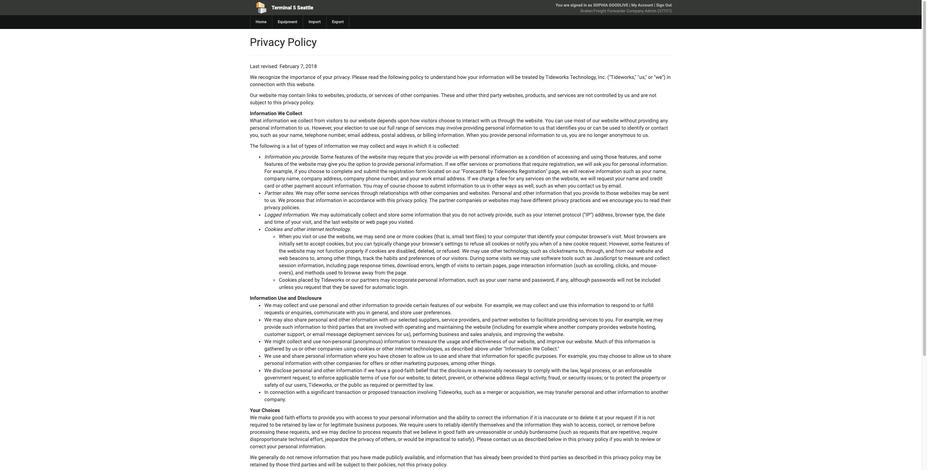 Task type: describe. For each thing, give the bounding box(es) containing it.
in inside the some features of the website may require that you provide us with personal information as a                             condition of accessing and using those features, and some features of the website may give you the option to provide personal information.                             if we offer services or promotions that require registration, we will ask you for personal information. for example, if you choose to complete                             and submit the registration form located on our "forecast® by tideworks registration" page, we will receive information such as your name, company name, company address, company phone number, and your work email address. if we charge a fee for any services on the website, we will request                             your name and credit card or other payment account information. you may of course choose to submit information to us in other ways as well, such as                             when you contact us by email.
[[487, 183, 491, 189]]

sophia
[[593, 3, 608, 8]]

remove inside we generally do not remove information that you have made publicly available, and information that has already been provided to third parties as described                         in this privacy policy may be retained by those third parties and will be subject to their policies, not this privacy policy.
[[295, 454, 312, 460]]

habits
[[384, 255, 398, 261]]

below
[[548, 436, 562, 442]]

legitimate
[[331, 422, 353, 428]]

we recognize the importance of your privacy. please read the following policy to understand how your information will be treated by tideworks technology,                         inc.  ("tideworks," "us," or "we") in connection with this website.
[[250, 74, 671, 87]]

with up involved
[[379, 317, 388, 323]]

"forecast®
[[461, 168, 487, 174]]

company down complete
[[344, 176, 364, 181]]

at
[[599, 415, 603, 420]]

unreasonable
[[476, 429, 506, 435]]

require up "registration"
[[398, 154, 414, 160]]

that up registration"
[[522, 161, 531, 167]]

have inside we generally do not remove information that you have made publicly available, and information that has already been provided to third parties as described                         in this privacy policy may be retained by those third parties and will be subject to their policies, not this privacy policy.
[[360, 454, 371, 460]]

information inside cookies and other internet technology. when you visit or use the website, we may send one or more cookies (that is, small text files) to your computer that identify your computer browser's visit.                                     most browsers are initially set to accept cookies, but you can typically change your browser's settings to refuse all cookies or notify you when of a new                                     cookie request. however, some features of the website may not function properly if cookies are disabled, deleted, or refused. we may use other technology,                                     such as clickstreams to, through, and from our website and web beacons to, among other things, track the habits and preferences of our visitors.  during                                     some visits we may use software tools such as javascript to measure and collect session information, including page response times, download errors,                                     length of visits to certain pages, page interaction information (such as scrolling, clicks, and mouse- overs), and methods used to browse away from the page. cookies placed by tideworks or our partners may incorporate personal information, such as your user name and password, if any, although passwords will                                     not be included unless you request that they be saved for automatic login.
[[546, 263, 573, 268]]

personal up the "forecast®
[[470, 154, 490, 160]]

requests inside information use and disclosure we may collect and use personal and other information to provide certain features of our website. for example, we may collect and use this information to                             respond to or fulfill requests or enquiries, communicate with you in general, and store user preferences. we may also share personal and other information with our selected suppliers, service providers, and partner websites to facilitate providing services to                             you. for example, we may provide such information to third parties that are involved with operating and maintaining the website (including for example                             where another company provides website hosting, customer support, or email message deployment services for us), performing business and sales analysis,                             and improving the website. we might collect and use non-personal (anonymous) information to measure the usage and effectiveness of our website, and improve our website. much of                             this information is gathered by us or other companies using cookies or other internet technologies, as described above under "information we collect." we use and share personal information where you have chosen to allow us to use and share that information for specific purposes. for example, you may                             choose to allow us to share personal information with other companies for offers or other marketing purposes, among other things. we disclose personal and other information if we have a good-faith belief that the disclosure is reasonably necessary to comply with the law, legal                             process, or an enforceable government request; to enforce applicable terms of use for our website; to detect, prevent, or otherwise address illegal                             activity, fraud, or security issues; or to protect the property or safety of our users, tideworks, or the public as required or permitted by law. in connection with a significant transaction or proposed transaction involving tideworks, such as a merger or acquisition, we may transfer personal                             and other information to another company.
[[264, 310, 284, 315]]

settings
[[445, 241, 463, 247]]

1 vertical spatial cookies
[[279, 277, 297, 283]]

address.
[[447, 176, 466, 181]]

practices
[[570, 197, 591, 203]]

response
[[360, 263, 381, 268]]

2 horizontal spatial parties
[[551, 454, 567, 460]]

or inside our website may contain links to websites, products, or services of other companies. these and other third party websites, products, and services are                         not controlled by us and are not subject to this privacy policy.
[[369, 92, 373, 98]]

internet inside the we may automatically collect and store some information that you do not actively provide, such as your internet protocol ("ip")                             address, browser type, the date and time of your visit, and the last website or web page you visited.
[[544, 212, 561, 218]]

collect."
[[541, 346, 559, 352]]

0 vertical spatial us.
[[304, 125, 311, 131]]

may up option on the left of page
[[359, 143, 369, 149]]

1 horizontal spatial good
[[443, 429, 455, 435]]

of up the clickstreams
[[553, 241, 558, 247]]

as inside the we may automatically collect and store some information that you do not actively provide, such as your internet protocol ("ip")                             address, browser type, the date and time of your visit, and the last website or web page you visited.
[[526, 212, 532, 218]]

we up the improving
[[515, 302, 521, 308]]

0 horizontal spatial correct
[[250, 444, 266, 449]]

share up property
[[658, 353, 671, 359]]

may down use
[[273, 302, 282, 308]]

will left receive
[[570, 168, 577, 174]]

effectiveness
[[471, 339, 501, 344]]

that inside information we collect what information we collect from visitors to our website depends upon how visitors choose to interact with us through the website. you can use most                         of our website without providing any personal information to us. however, your election to use our full range of services may involve providing                         personal information to us that identifies you or can be used to identify or contact you, such as your name, telephone number, email address, postal                         address, or billing information. when you provide personal information to us, you are no longer anonymous to us.
[[546, 125, 555, 131]]

tideworks inside the "we recognize the importance of your privacy. please read the following policy to understand how your information will be treated by tideworks technology,                         inc.  ("tideworks," "us," or "we") in connection with this website."
[[545, 74, 569, 80]]

send
[[375, 234, 386, 239]]

personal down features,
[[620, 161, 639, 167]]

have up the offers on the left bottom of page
[[378, 353, 389, 359]]

services up depends
[[375, 92, 393, 98]]

0 horizontal spatial browser's
[[422, 241, 443, 247]]

these
[[441, 92, 455, 98]]

for inside the some features of the website may require that you provide us with personal information as a                             condition of accessing and using those features, and some features of the website may give you the option to provide personal information.                             if we offer services or promotions that require registration, we will ask you for personal information. for example, if you choose to complete                             and submit the registration form located on our "forecast® by tideworks registration" page, we will receive information such as your name, company name, company address, company phone number, and your work email address. if we charge a fee for any services on the website, we will request                             your name and credit card or other payment account information. you may of course choose to submit information to us in other ways as well, such as                             when you contact us by email.
[[264, 168, 272, 174]]

most
[[574, 118, 585, 123]]

equipment link
[[272, 15, 303, 29]]

with down relationships
[[376, 197, 386, 203]]

for right fee
[[509, 176, 515, 181]]

we down election at the top
[[351, 143, 358, 149]]

address, inside the some features of the website may require that you provide us with personal information as a                             condition of accessing and using those features, and some features of the website may give you the option to provide personal information.                             if we offer services or promotions that require registration, we will ask you for personal information. for example, if you choose to complete                             and submit the registration form located on our "forecast® by tideworks registration" page, we will receive information such as your name, company name, company address, company phone number, and your work email address. if we charge a fee for any services on the website, we will request                             your name and credit card or other payment account information. you may of course choose to submit information to us in other ways as well, such as                             when you contact us by email.
[[323, 176, 342, 181]]

company.
[[264, 397, 286, 402]]

some inside we may offer some services through relationships with other companies and websites. personal and other information that you provide                             to those websites may be sent to us. we process that information in accordance with this privacy policy. the partner companies or websites may have different                             privacy practices and we encourage you to read their privacy policies.
[[327, 190, 339, 196]]

away
[[362, 270, 373, 276]]

we down receive
[[580, 176, 587, 181]]

postal
[[382, 132, 396, 138]]

may up hosting,
[[653, 317, 663, 323]]

cookies up deleted, on the left
[[415, 234, 433, 239]]

information inside the "we recognize the importance of your privacy. please read the following policy to understand how your information will be treated by tideworks technology,                         inc.  ("tideworks," "us," or "we") in connection with this website."
[[479, 74, 505, 80]]

may up automatic
[[380, 277, 390, 283]]

any inside information we collect what information we collect from visitors to our website depends upon how visitors choose to interact with us through the website. you can use most                         of our website without providing any personal information to us. however, your election to use our full range of services may involve providing                         personal information to us that identifies you or can be used to identify or contact you, such as your name, telephone number, email address, postal                         address, or billing information. when you provide personal information to us, you are no longer anonymous to us.
[[660, 118, 668, 123]]

1 vertical spatial can
[[593, 125, 601, 131]]

with right relationships
[[410, 190, 419, 196]]

0 horizontal spatial tideworks,
[[309, 382, 333, 388]]

1 vertical spatial another
[[651, 389, 668, 395]]

please inside the "we recognize the importance of your privacy. please read the following policy to understand how your information will be treated by tideworks technology,                         inc.  ("tideworks," "us," or "we") in connection with this website."
[[352, 74, 367, 80]]

services down involved
[[376, 331, 395, 337]]

use down all
[[481, 248, 489, 254]]

their inside we may offer some services through relationships with other companies and websites. personal and other information that you provide                             to those websites may be sent to us. we process that information in accordance with this privacy policy. the partner companies or websites may have different                             privacy practices and we encourage you to read their privacy policies.
[[661, 197, 671, 203]]

may down phone
[[373, 183, 383, 189]]

0 horizontal spatial websites
[[489, 197, 509, 203]]

collect inside information we collect what information we collect from visitors to our website depends upon how visitors choose to interact with us through the website. you can use most                         of our website without providing any personal information to us. however, your election to use our full range of services may involve providing                         personal information to us that identifies you or can be used to identify or contact you, such as your name, telephone number, email address, postal                         address, or billing information. when you provide personal information to us, you are no longer anonymous to us.
[[298, 118, 313, 123]]

import link
[[303, 15, 326, 29]]

our down good-
[[398, 375, 405, 381]]

enquiries,
[[291, 310, 313, 315]]

gathered
[[264, 346, 284, 352]]

such inside information we collect what information we collect from visitors to our website depends upon how visitors choose to interact with us through the website. you can use most                         of our website without providing any personal information to us. however, your election to use our full range of services may involve providing                         personal information to us that identifies you or can be used to identify or contact you, such as your name, telephone number, email address, postal                         address, or billing information. when you provide personal information to us, you are no longer anonymous to us.
[[260, 132, 271, 138]]

partner
[[264, 190, 281, 196]]

2 horizontal spatial page
[[509, 263, 520, 268]]

your up information you provide. at the left top
[[279, 132, 289, 138]]

certain inside information use and disclosure we may collect and use personal and other information to provide certain features of our website. for example, we may collect and use this information to                             respond to or fulfill requests or enquiries, communicate with you in general, and store user preferences. we may also share personal and other information with our selected suppliers, service providers, and partner websites to facilitate providing services to                             you. for example, we may provide such information to third parties that are involved with operating and maintaining the website (including for example                             where another company provides website hosting, customer support, or email message deployment services for us), performing business and sales analysis,                             and improving the website. we might collect and use non-personal (anonymous) information to measure the usage and effectiveness of our website, and improve our website. much of                             this information is gathered by us or other companies using cookies or other internet technologies, as described above under "information we collect." we use and share personal information where you have chosen to allow us to use and share that information for specific purposes. for example, you may                             choose to allow us to share personal information with other companies for offers or other marketing purposes, among other things. we disclose personal and other information if we have a good-faith belief that the disclosure is reasonably necessary to comply with the law, legal                             process, or an enforceable government request; to enforce applicable terms of use for our website; to detect, prevent, or otherwise address illegal                             activity, fraud, or security issues; or to protect the property or safety of our users, tideworks, or the public as required or permitted by law. in connection with a significant transaction or proposed transaction involving tideworks, such as a merger or acquisition, we may transfer personal                             and other information to another company.
[[413, 302, 429, 308]]

anonymous
[[609, 132, 636, 138]]

we may offer some services through relationships with other companies and websites. personal and other information that you provide                             to those websites may be sent to us. we process that information in accordance with this privacy policy. the partner companies or websites may have different                             privacy practices and we encourage you to read their privacy policies.
[[264, 190, 671, 210]]

number, inside the some features of the website may require that you provide us with personal information as a                             condition of accessing and using those features, and some features of the website may give you the option to provide personal information.                             if we offer services or promotions that require registration, we will ask you for personal information. for example, if you choose to complete                             and submit the registration form located on our "forecast® by tideworks registration" page, we will receive information such as your name, company name, company address, company phone number, and your work email address. if we charge a fee for any services on the website, we will request                             your name and credit card or other payment account information. you may of course choose to submit information to us in other ways as well, such as                             when you contact us by email.
[[381, 176, 399, 181]]

services inside we may offer some services through relationships with other companies and websites. personal and other information that you provide                             to those websites may be sent to us. we process that information in accordance with this privacy policy. the partner companies or websites may have different                             privacy practices and we encourage you to read their privacy policies.
[[341, 190, 359, 196]]

0 vertical spatial if
[[445, 161, 448, 167]]

2 horizontal spatial providing
[[638, 118, 659, 123]]

0 vertical spatial websites
[[620, 190, 640, 196]]

personal up disclose
[[264, 360, 284, 366]]

remove inside the your choices we make good faith efforts to provide you with access to your personal information and the ability to correct the information if it is inaccurate or to                     delete it at your request if it is not required to be retained by law or for legitimate business purposes. we require users to reliably identify themselves                     and the information they wish to access, correct, or remove before processing these requests, and we may decline to process requests that we believe in good                     faith are unreasonable or unduly burdensome (such as requests that are repetitive, require disproportionate technical effort, jeopardize the privacy of                     others, or would be impractical to satisfy). please contact us as described below in this privacy policy if you wish to review or correct your personal information.
[[622, 422, 639, 428]]

retained inside we generally do not remove information that you have made publicly available, and information that has already been provided to third parties as described                         in this privacy policy may be retained by those third parties and will be subject to their policies, not this privacy policy.
[[250, 462, 268, 468]]

1 horizontal spatial browser's
[[589, 234, 611, 239]]

this down although
[[569, 302, 577, 308]]

government
[[264, 375, 291, 381]]

of inside the "we recognize the importance of your privacy. please read the following policy to understand how your information will be treated by tideworks technology,                         inc.  ("tideworks," "us," or "we") in connection with this website."
[[317, 74, 322, 80]]

1 horizontal spatial requests
[[382, 429, 402, 435]]

are inside information use and disclosure we may collect and use personal and other information to provide certain features of our website. for example, we may collect and use this information to                             respond to or fulfill requests or enquiries, communicate with you in general, and store user preferences. we may also share personal and other information with our selected suppliers, service providers, and partner websites to facilitate providing services to                             you. for example, we may provide such information to third parties that are involved with operating and maintaining the website (including for example                             where another company provides website hosting, customer support, or email message deployment services for us), performing business and sales analysis,                             and improving the website. we might collect and use non-personal (anonymous) information to measure the usage and effectiveness of our website, and improve our website. much of                             this information is gathered by us or other companies using cookies or other internet technologies, as described above under "information we collect." we use and share personal information where you have chosen to allow us to use and share that information for specific purposes. for example, you may                             choose to allow us to share personal information with other companies for offers or other marketing purposes, among other things. we disclose personal and other information if we have a good-faith belief that the disclosure is reasonably necessary to comply with the law, legal                             process, or an enforceable government request; to enforce applicable terms of use for our website; to detect, prevent, or otherwise address illegal                             activity, fraud, or security issues; or to protect the property or safety of our users, tideworks, or the public as required or permitted by law. in connection with a significant transaction or proposed transaction involving tideworks, such as a merger or acquisition, we may transfer personal                             and other information to another company.
[[366, 324, 373, 330]]

not inside the we may automatically collect and store some information that you do not actively provide, such as your internet protocol ("ip")                             address, browser type, the date and time of your visit, and the last website or web page you visited.
[[468, 212, 476, 218]]

it up before on the bottom of page
[[638, 415, 641, 420]]

for down good-
[[390, 375, 396, 381]]

0 horizontal spatial another
[[558, 324, 576, 330]]

information. up credit
[[640, 161, 668, 167]]

0 vertical spatial cookies
[[264, 226, 283, 232]]

are down "us,"
[[641, 92, 648, 98]]

for inside the your choices we make good faith efforts to provide you with access to your personal information and the ability to correct the information if it is inaccurate or to                     delete it at your request if it is not required to be retained by law or for legitimate business purposes. we require users to reliably identify themselves                     and the information they wish to access, correct, or remove before processing these requests, and we may decline to process requests that we believe in good                     faith are unreasonable or unduly burdensome (such as requests that are repetitive, require disproportionate technical effort, jeopardize the privacy of                     others, or would be impractical to satisfy). please contact us as described below in this privacy policy if you wish to review or correct your personal information.
[[323, 422, 329, 428]]

contain
[[289, 92, 306, 98]]

saved
[[350, 284, 363, 290]]

2 allow from the left
[[633, 353, 645, 359]]

information for information we collect what information we collect from visitors to our website depends upon how visitors choose to interact with us through the website. you can use most                         of our website without providing any personal information to us. however, your election to use our full range of services may involve providing                         personal information to us that identifies you or can be used to identify or contact you, such as your name, telephone number, email address, postal                         address, or billing information. when you provide personal information to us, you are no longer anonymous to us.
[[250, 110, 277, 116]]

not down accept
[[317, 248, 324, 254]]

goodlive
[[609, 3, 628, 8]]

that down above
[[472, 353, 480, 359]]

above
[[475, 346, 488, 352]]

services left you.
[[579, 317, 598, 323]]

accept
[[310, 241, 325, 247]]

use up accept
[[318, 234, 327, 239]]

new
[[563, 241, 572, 247]]

in right below
[[563, 436, 567, 442]]

of down information you provide. at the left top
[[284, 161, 289, 167]]

information. inside information we collect what information we collect from visitors to our website depends upon how visitors choose to interact with us through the website. you can use most                         of our website without providing any personal information to us. however, your election to use our full range of services may involve providing                         personal information to us that identifies you or can be used to identify or contact you, such as your name, telephone number, email address, postal                         address, or billing information. when you provide personal information to us, you are no longer anonymous to us.
[[438, 132, 465, 138]]

choose down "work"
[[407, 183, 423, 189]]

parties inside information use and disclosure we may collect and use personal and other information to provide certain features of our website. for example, we may collect and use this information to                             respond to or fulfill requests or enquiries, communicate with you in general, and store user preferences. we may also share personal and other information with our selected suppliers, service providers, and partner websites to facilitate providing services to                             you. for example, we may provide such information to third parties that are involved with operating and maintaining the website (including for example                             where another company provides website hosting, customer support, or email message deployment services for us), performing business and sales analysis,                             and improving the website. we might collect and use non-personal (anonymous) information to measure the usage and effectiveness of our website, and improve our website. much of                             this information is gathered by us or other companies using cookies or other internet technologies, as described above under "information we collect." we use and share personal information where you have chosen to allow us to use and share that information for specific purposes. for example, you may                             choose to allow us to share personal information with other companies for offers or other marketing purposes, among other things. we disclose personal and other information if we have a good-faith belief that the disclosure is reasonably necessary to comply with the law, legal                             process, or an enforceable government request; to enforce applicable terms of use for our website; to detect, prevent, or otherwise address illegal                             activity, fraud, or security issues; or to protect the property or safety of our users, tideworks, or the public as required or permitted by law. in connection with a significant transaction or proposed transaction involving tideworks, such as a merger or acquisition, we may transfer personal                             and other information to another company.
[[339, 324, 355, 330]]

of up relationships
[[384, 183, 389, 189]]

may down payment
[[304, 190, 314, 196]]

in inside we may offer some services through relationships with other companies and websites. personal and other information that you provide                             to those websites may be sent to us. we process that information in accordance with this privacy policy. the partner companies or websites may have different                             privacy practices and we encourage you to read their privacy policies.
[[343, 197, 347, 203]]

information for information use and disclosure we may collect and use personal and other information to provide certain features of our website. for example, we may collect and use this information to                             respond to or fulfill requests or enquiries, communicate with you in general, and store user preferences. we may also share personal and other information with our selected suppliers, service providers, and partner websites to facilitate providing services to                             you. for example, we may provide such information to third parties that are involved with operating and maintaining the website (including for example                             where another company provides website hosting, customer support, or email message deployment services for us), performing business and sales analysis,                             and improving the website. we might collect and use non-personal (anonymous) information to measure the usage and effectiveness of our website, and improve our website. much of                             this information is gathered by us or other companies using cookies or other internet technologies, as described above under "information we collect." we use and share personal information where you have chosen to allow us to use and share that information for specific purposes. for example, you may                             choose to allow us to share personal information with other companies for offers or other marketing purposes, among other things. we disclose personal and other information if we have a good-faith belief that the disclosure is reasonably necessary to comply with the law, legal                             process, or an enforceable government request; to enforce applicable terms of use for our website; to detect, prevent, or otherwise address illegal                             activity, fraud, or security issues; or to protect the property or safety of our users, tideworks, or the public as required or permitted by law. in connection with a significant transaction or proposed transaction involving tideworks, such as a merger or acquisition, we may transfer personal                             and other information to another company.
[[250, 295, 277, 301]]

email inside information we collect what information we collect from visitors to our website depends upon how visitors choose to interact with us through the website. you can use most                         of our website without providing any personal information to us. however, your election to use our full range of services may involve providing                         personal information to us that identifies you or can be used to identify or contact you, such as your name, telephone number, email address, postal                         address, or billing information. when you provide personal information to us, you are no longer anonymous to us.
[[348, 132, 360, 138]]

interact
[[462, 118, 479, 123]]

providing inside information use and disclosure we may collect and use personal and other information to provide certain features of our website. for example, we may collect and use this information to                             respond to or fulfill requests or enquiries, communicate with you in general, and store user preferences. we may also share personal and other information with our selected suppliers, service providers, and partner websites to facilitate providing services to                             you. for example, we may provide such information to third parties that are involved with operating and maintaining the website (including for example                             where another company provides website hosting, customer support, or email message deployment services for us), performing business and sales analysis,                             and improving the website. we might collect and use non-personal (anonymous) information to measure the usage and effectiveness of our website, and improve our website. much of                             this information is gathered by us or other companies using cookies or other internet technologies, as described above under "information we collect." we use and share personal information where you have chosen to allow us to use and share that information for specific purposes. for example, you may                             choose to allow us to share personal information with other companies for offers or other marketing purposes, among other things. we disclose personal and other information if we have a good-faith belief that the disclosure is reasonably necessary to comply with the law, legal                             process, or an enforceable government request; to enforce applicable terms of use for our website; to detect, prevent, or otherwise address illegal                             activity, fraud, or security issues; or to protect the property or safety of our users, tideworks, or the public as required or permitted by law. in connection with a significant transaction or proposed transaction involving tideworks, such as a merger or acquisition, we may transfer personal                             and other information to another company.
[[557, 317, 578, 323]]

require up believe
[[408, 422, 423, 428]]

make
[[258, 415, 271, 420]]

an
[[618, 368, 624, 373]]

0 horizontal spatial page
[[348, 263, 359, 268]]

registration
[[389, 168, 414, 174]]

using inside the some features of the website may require that you provide us with personal information as a                             condition of accessing and using those features, and some features of the website may give you the option to provide personal information.                             if we offer services or promotions that require registration, we will ask you for personal information. for example, if you choose to complete                             and submit the registration form located on our "forecast® by tideworks registration" page, we will receive information such as your name, company name, company address, company phone number, and your work email address. if we charge a fee for any services on the website, we will request                             your name and credit card or other payment account information. you may of course choose to submit information to us in other ways as well, such as                             when you contact us by email.
[[591, 154, 603, 160]]

1 visitors from the left
[[326, 118, 343, 123]]

us left identifies
[[539, 125, 545, 131]]

1 vertical spatial faith
[[285, 415, 295, 420]]

2 horizontal spatial requests
[[579, 429, 599, 435]]

already
[[483, 454, 500, 460]]

such up interaction
[[530, 248, 541, 254]]

1 products, from the left
[[347, 92, 368, 98]]

overs),
[[279, 270, 294, 276]]

such down the prevent,
[[464, 389, 475, 395]]

information inside the we may automatically collect and store some information that you do not actively provide, such as your internet protocol ("ip")                             address, browser type, the date and time of your visit, and the last website or web page you visited.
[[415, 212, 441, 218]]

they inside the your choices we make good faith efforts to provide you with access to your personal information and the ability to correct the information if it is inaccurate or to                     delete it at your request if it is not required to be retained by law or for legitimate business purposes. we require users to reliably identify themselves                     and the information they wish to access, correct, or remove before processing these requests, and we may decline to process requests that we believe in good                     faith are unreasonable or unduly burdensome (such as requests that are repetitive, require disproportionate technical effort, jeopardize the privacy of                     others, or would be impractical to satisfy). please contact us as described below in this privacy policy if you wish to review or correct your personal information.
[[552, 422, 561, 428]]

2 products, from the left
[[525, 92, 546, 98]]

of inside our website may contain links to websites, products, or services of other companies. these and other third party websites, products, and services are                         not controlled by us and are not subject to this privacy policy.
[[395, 92, 399, 98]]

the inside we may offer some services through relationships with other companies and websites. personal and other information that you provide                             to those websites may be sent to us. we process that information in accordance with this privacy policy. the partner companies or websites may have different                             privacy practices and we encourage you to read their privacy policies.
[[429, 197, 438, 203]]

(such inside the your choices we make good faith efforts to provide you with access to your personal information and the ability to correct the information if it is inaccurate or to                     delete it at your request if it is not required to be retained by law or for legitimate business purposes. we require users to reliably identify themselves                     and the information they wish to access, correct, or remove before processing these requests, and we may decline to process requests that we believe in good                     faith are unreasonable or unduly burdensome (such as requests that are repetitive, require disproportionate technical effort, jeopardize the privacy of                     others, or would be impractical to satisfy). please contact us as described below in this privacy policy if you wish to review or correct your personal information.
[[559, 429, 572, 435]]

our up length
[[442, 255, 450, 261]]

1 horizontal spatial if
[[467, 176, 471, 181]]

for inside cookies and other internet technology. when you visit or use the website, we may send one or more cookies (that is, small text files) to your computer that identify your computer browser's visit.                                     most browsers are initially set to accept cookies, but you can typically change your browser's settings to refuse all cookies or notify you when of a new                                     cookie request. however, some features of the website may not function properly if cookies are disabled, deleted, or refused. we may use other technology,                                     such as clickstreams to, through, and from our website and web beacons to, among other things, track the habits and preferences of our visitors.  during                                     some visits we may use software tools such as javascript to measure and collect session information, including page response times, download errors,                                     length of visits to certain pages, page interaction information (such as scrolling, clicks, and mouse- overs), and methods used to browse away from the page. cookies placed by tideworks or our partners may incorporate personal information, such as your user name and password, if any, although passwords will                                     not be included unless you request that they be saved for automatic login.
[[365, 284, 371, 290]]

0 horizontal spatial wish
[[563, 422, 573, 428]]

your left election at the top
[[334, 125, 343, 131]]

is up burdensome
[[538, 415, 542, 420]]

website inside the we may automatically collect and store some information that you do not actively provide, such as your internet protocol ("ip")                             address, browser type, the date and time of your visit, and the last website or web page you visited.
[[341, 219, 359, 225]]

recognize
[[258, 74, 280, 80]]

described inside the your choices we make good faith efforts to provide you with access to your personal information and the ability to correct the information if it is inaccurate or to                     delete it at your request if it is not required to be retained by law or for legitimate business purposes. we require users to reliably identify themselves                     and the information they wish to access, correct, or remove before processing these requests, and we may decline to process requests that we believe in good                     faith are unreasonable or unduly burdensome (such as requests that are repetitive, require disproportionate technical effort, jeopardize the privacy of                     others, or would be impractical to satisfy). please contact us as described below in this privacy policy if you wish to review or correct your personal information.
[[525, 436, 547, 442]]

collect inside the we may automatically collect and store some information that you do not actively provide, such as your internet protocol ("ip")                             address, browser type, the date and time of your visit, and the last website or web page you visited.
[[362, 212, 377, 218]]

0 horizontal spatial the
[[250, 143, 258, 149]]

third inside our website may contain links to websites, products, or services of other companies. these and other third party websites, products, and services are                         not controlled by us and are not subject to this privacy policy.
[[479, 92, 489, 98]]

0 horizontal spatial ways
[[396, 143, 407, 149]]

your choices we make good faith efforts to provide you with access to your personal information and the ability to correct the information if it is inaccurate or to                     delete it at your request if it is not required to be retained by law or for legitimate business purposes. we require users to reliably identify themselves                     and the information they wish to access, correct, or remove before processing these requests, and we may decline to process requests that we believe in good                     faith are unreasonable or unduly burdensome (such as requests that are repetitive, require disproportionate technical effort, jeopardize the privacy of                     others, or would be impractical to satisfy). please contact us as described below in this privacy policy if you wish to review or correct your personal information.
[[250, 407, 661, 449]]

us down collected: on the left top of page
[[453, 154, 458, 160]]

0 horizontal spatial where
[[354, 353, 367, 359]]

is down hosting,
[[652, 339, 655, 344]]

we inside cookies and other internet technology. when you visit or use the website, we may send one or more cookies (that is, small text files) to your computer that identify your computer browser's visit.                                     most browsers are initially set to accept cookies, but you can typically change your browser's settings to refuse all cookies or notify you when of a new                                     cookie request. however, some features of the website may not function properly if cookies are disabled, deleted, or refused. we may use other technology,                                     such as clickstreams to, through, and from our website and web beacons to, among other things, track the habits and preferences of our visitors.  during                                     some visits we may use software tools such as javascript to measure and collect session information, including page response times, download errors,                                     length of visits to certain pages, page interaction information (such as scrolling, clicks, and mouse- overs), and methods used to browse away from the page. cookies placed by tideworks or our partners may incorporate personal information, such as your user name and password, if any, although passwords will                                     not be included unless you request that they be saved for automatic login.
[[462, 248, 469, 254]]

how for upon
[[410, 118, 420, 123]]

a left list
[[287, 143, 289, 149]]

website up longer
[[601, 118, 619, 123]]

illegal
[[516, 375, 529, 381]]

name, inside information we collect what information we collect from visitors to our website depends upon how visitors choose to interact with us through the website. you can use most                         of our website without providing any personal information to us. however, your election to use our full range of services may involve providing                         personal information to us that identifies you or can be used to identify or contact you, such as your name, telephone number, email address, postal                         address, or billing information. when you provide personal information to us, you are no longer anonymous to us.
[[290, 132, 304, 138]]

those inside we generally do not remove information that you have made publicly available, and information that has already been provided to third parties as described                         in this privacy policy may be retained by those third parties and will be subject to their policies, not this privacy policy.
[[276, 462, 289, 468]]

may down accept
[[306, 248, 316, 254]]

offer inside we may offer some services through relationships with other companies and websites. personal and other information that you provide                             to those websites may be sent to us. we process that information in accordance with this privacy policy. the partner companies or websites may have different                             privacy practices and we encourage you to read their privacy policies.
[[315, 190, 326, 196]]

privacy
[[250, 36, 285, 49]]

you.
[[605, 317, 614, 323]]

choose inside information we collect what information we collect from visitors to our website depends upon how visitors choose to interact with us through the website. you can use most                         of our website without providing any personal information to us. however, your election to use our full range of services may involve providing                         personal information to us that identifies you or can be used to identify or contact you, such as your name, telephone number, email address, postal                         address, or billing information. when you provide personal information to us, you are no longer anonymous to us.
[[439, 118, 455, 123]]

be inside information we collect what information we collect from visitors to our website depends upon how visitors choose to interact with us through the website. you can use most                         of our website without providing any personal information to us. however, your election to use our full range of services may involve providing                         personal information to us that identifies you or can be used to identify or contact you, such as your name, telephone number, email address, postal                         address, or billing information. when you provide personal information to us, you are no longer anonymous to us.
[[603, 125, 608, 131]]

through,
[[586, 248, 604, 254]]

how for understand
[[457, 74, 467, 80]]

1 horizontal spatial submit
[[430, 183, 446, 189]]

different
[[533, 197, 552, 203]]

information use and disclosure we may collect and use personal and other information to provide certain features of our website. for example, we may collect and use this information to                             respond to or fulfill requests or enquiries, communicate with you in general, and store user preferences. we may also share personal and other information with our selected suppliers, service providers, and partner websites to facilitate providing services to                             you. for example, we may provide such information to third parties that are involved with operating and maintaining the website (including for example                             where another company provides website hosting, customer support, or email message deployment services for us), performing business and sales analysis,                             and improving the website. we might collect and use non-personal (anonymous) information to measure the usage and effectiveness of our website, and improve our website. much of                             this information is gathered by us or other companies using cookies or other internet technologies, as described above under "information we collect." we use and share personal information where you have chosen to allow us to use and share that information for specific purposes. for example, you may                             choose to allow us to share personal information with other companies for offers or other marketing purposes, among other things. we disclose personal and other information if we have a good-faith belief that the disclosure is reasonably necessary to comply with the law, legal                             process, or an enforceable government request; to enforce applicable terms of use for our website; to detect, prevent, or otherwise address illegal                             activity, fraud, or security issues; or to protect the property or safety of our users, tideworks, or the public as required or permitted by law. in connection with a significant transaction or proposed transaction involving tideworks, such as a merger or acquisition, we may transfer personal                             and other information to another company.
[[250, 295, 671, 402]]

2 | from the left
[[654, 3, 655, 8]]

upon
[[398, 118, 409, 123]]

account
[[315, 183, 333, 189]]

your left "privacy."
[[323, 74, 333, 80]]

if inside the some features of the website may require that you provide us with personal information as a                             condition of accessing and using those features, and some features of the website may give you the option to provide personal information.                             if we offer services or promotions that require registration, we will ask you for personal information. for example, if you choose to complete                             and submit the registration form located on our "forecast® by tideworks registration" page, we will receive information such as your name, company name, company address, company phone number, and your work email address. if we charge a fee for any services on the website, we will request                             your name and credit card or other payment account information. you may of course choose to submit information to us in other ways as well, such as                             when you contact us by email.
[[294, 168, 297, 174]]

internet inside cookies and other internet technology. when you visit or use the website, we may send one or more cookies (that is, small text files) to your computer that identify your computer browser's visit.                                     most browsers are initially set to accept cookies, but you can typically change your browser's settings to refuse all cookies or notify you when of a new                                     cookie request. however, some features of the website may not function properly if cookies are disabled, deleted, or refused. we may use other technology,                                     such as clickstreams to, through, and from our website and web beacons to, among other things, track the habits and preferences of our visitors.  during                                     some visits we may use software tools such as javascript to measure and collect session information, including page response times, download errors,                                     length of visits to certain pages, page interaction information (such as scrolling, clicks, and mouse- overs), and methods used to browse away from the page. cookies placed by tideworks or our partners may incorporate personal information, such as your user name and password, if any, although passwords will                                     not be included unless you request that they be saved for automatic login.
[[306, 226, 324, 232]]

policies,
[[378, 462, 397, 468]]

during
[[470, 255, 485, 261]]

personal down security
[[574, 389, 594, 395]]

believe
[[421, 429, 437, 435]]

privacy down the access
[[358, 436, 374, 442]]

pages,
[[493, 263, 507, 268]]

0 vertical spatial good
[[272, 415, 283, 420]]

we down activity,
[[537, 389, 543, 395]]

1 allow from the left
[[413, 353, 425, 359]]

clickstreams
[[549, 248, 578, 254]]

identifies
[[556, 125, 577, 131]]

this down "available," at the bottom left of page
[[406, 462, 415, 468]]

hosting,
[[638, 324, 656, 330]]

is up before on the bottom of page
[[642, 415, 646, 420]]

do inside the we may automatically collect and store some information that you do not actively provide, such as your internet protocol ("ip")                             address, browser type, the date and time of your visit, and the last website or web page you visited.
[[461, 212, 467, 218]]

companies.
[[414, 92, 440, 98]]

may down personal
[[510, 197, 519, 203]]

with inside the your choices we make good faith efforts to provide you with access to your personal information and the ability to correct the information if it is inaccurate or to                     delete it at your request if it is not required to be retained by law or for legitimate business purposes. we require users to reliably identify themselves                     and the information they wish to access, correct, or remove before processing these requests, and we may decline to process requests that we believe in good                     faith are unreasonable or unduly burdensome (such as requests that are repetitive, require disproportionate technical effort, jeopardize the privacy of                     others, or would be impractical to satisfy). please contact us as described below in this privacy policy if you wish to review or correct your personal information.
[[345, 415, 355, 420]]

address, left postal
[[361, 132, 380, 138]]

by inside the "we recognize the importance of your privacy. please read the following policy to understand how your information will be treated by tideworks technology,                         inc.  ("tideworks," "us," or "we") in connection with this website."
[[539, 74, 544, 80]]

use up purposes,
[[439, 353, 447, 359]]

significant
[[311, 389, 334, 395]]

not down "we")
[[649, 92, 656, 98]]

will inside the "we recognize the importance of your privacy. please read the following policy to understand how your information will be treated by tideworks technology,                         inc.  ("tideworks," "us," or "we") in connection with this website."
[[506, 74, 514, 80]]

user inside information use and disclosure we may collect and use personal and other information to provide certain features of our website. for example, we may collect and use this information to                             respond to or fulfill requests or enquiries, communicate with you in general, and store user preferences. we may also share personal and other information with our selected suppliers, service providers, and partner websites to facilitate providing services to                             you. for example, we may provide such information to third parties that are involved with operating and maintaining the website (including for example                             where another company provides website hosting, customer support, or email message deployment services for us), performing business and sales analysis,                             and improving the website. we might collect and use non-personal (anonymous) information to measure the usage and effectiveness of our website, and improve our website. much of                             this information is gathered by us or other companies using cookies or other internet technologies, as described above under "information we collect." we use and share personal information where you have chosen to allow us to use and share that information for specific purposes. for example, you may                             choose to allow us to share personal information with other companies for offers or other marketing purposes, among other things. we disclose personal and other information if we have a good-faith belief that the disclosure is reasonably necessary to comply with the law, legal                             process, or an enforceable government request; to enforce applicable terms of use for our website; to detect, prevent, or otherwise address illegal                             activity, fraud, or security issues; or to protect the property or safety of our users, tideworks, or the public as required or permitted by law. in connection with a significant transaction or proposed transaction involving tideworks, such as a merger or acquisition, we may transfer personal                             and other information to another company.
[[413, 310, 423, 315]]

personal up would
[[390, 415, 410, 420]]

tideworks inside cookies and other internet technology. when you visit or use the website, we may send one or more cookies (that is, small text files) to your computer that identify your computer browser's visit.                                     most browsers are initially set to accept cookies, but you can typically change your browser's settings to refuse all cookies or notify you when of a new                                     cookie request. however, some features of the website may not function properly if cookies are disabled, deleted, or refused. we may use other technology,                                     such as clickstreams to, through, and from our website and web beacons to, among other things, track the habits and preferences of our visitors.  during                                     some visits we may use software tools such as javascript to measure and collect session information, including page response times, download errors,                                     length of visits to certain pages, page interaction information (such as scrolling, clicks, and mouse- overs), and methods used to browse away from the page. cookies placed by tideworks or our partners may incorporate personal information, such as your user name and password, if any, although passwords will                                     not be included unless you request that they be saved for automatic login.
[[321, 277, 344, 283]]

(such inside cookies and other internet technology. when you visit or use the website, we may send one or more cookies (that is, small text files) to your computer that identify your computer browser's visit.                                     most browsers are initially set to accept cookies, but you can typically change your browser's settings to refuse all cookies or notify you when of a new                                     cookie request. however, some features of the website may not function properly if cookies are disabled, deleted, or refused. we may use other technology,                                     such as clickstreams to, through, and from our website and web beacons to, among other things, track the habits and preferences of our visitors.  during                                     some visits we may use software tools such as javascript to measure and collect session information, including page response times, download errors,                                     length of visits to certain pages, page interaction information (such as scrolling, clicks, and mouse- overs), and methods used to browse away from the page. cookies placed by tideworks or our partners may incorporate personal information, such as your user name and password, if any, although passwords will                                     not be included unless you request that they be saved for automatic login.
[[574, 263, 586, 268]]

2 horizontal spatial faith
[[456, 429, 466, 435]]

export link
[[326, 15, 349, 29]]

contact inside information we collect what information we collect from visitors to our website depends upon how visitors choose to interact with us through the website. you can use most                         of our website without providing any personal information to us. however, your election to use our full range of services may involve providing                         personal information to us that identifies you or can be used to identify or contact you, such as your name, telephone number, email address, postal                         address, or billing information. when you provide personal information to us, you are no longer anonymous to us.
[[651, 125, 668, 131]]

for up the improving
[[515, 324, 522, 330]]

privacy up 'logged'
[[264, 205, 280, 210]]

our up election at the top
[[350, 118, 357, 123]]

name inside cookies and other internet technology. when you visit or use the website, we may send one or more cookies (that is, small text files) to your computer that identify your computer browser's visit.                                     most browsers are initially set to accept cookies, but you can typically change your browser's settings to refuse all cookies or notify you when of a new                                     cookie request. however, some features of the website may not function properly if cookies are disabled, deleted, or refused. we may use other technology,                                     such as clickstreams to, through, and from our website and web beacons to, among other things, track the habits and preferences of our visitors.  during                                     some visits we may use software tools such as javascript to measure and collect session information, including page response times, download errors,                                     length of visits to certain pages, page interaction information (such as scrolling, clicks, and mouse- overs), and methods used to browse away from the page. cookies placed by tideworks or our partners may incorporate personal information, such as your user name and password, if any, although passwords will                                     not be included unless you request that they be saved for automatic login.
[[508, 277, 521, 283]]

might
[[273, 339, 286, 344]]

our up involved
[[390, 317, 397, 323]]

non-
[[322, 339, 332, 344]]

policy. inside we generally do not remove information that you have made publicly available, and information that has already been provided to third parties as described                         in this privacy policy may be retained by those third parties and will be subject to their policies, not this privacy policy.
[[433, 462, 448, 468]]

performing
[[413, 331, 438, 337]]

can inside cookies and other internet technology. when you visit or use the website, we may send one or more cookies (that is, small text files) to your computer that identify your computer browser's visit.                                     most browsers are initially set to accept cookies, but you can typically change your browser's settings to refuse all cookies or notify you when of a new                                     cookie request. however, some features of the website may not function properly if cookies are disabled, deleted, or refused. we may use other technology,                                     such as clickstreams to, through, and from our website and web beacons to, among other things, track the habits and preferences of our visitors.  during                                     some visits we may use software tools such as javascript to measure and collect session information, including page response times, download errors,                                     length of visits to certain pages, page interaction information (such as scrolling, clicks, and mouse- overs), and methods used to browse away from the page. cookies placed by tideworks or our partners may incorporate personal information, such as your user name and password, if any, although passwords will                                     not be included unless you request that they be saved for automatic login.
[[364, 241, 372, 247]]

provide up "registration"
[[378, 161, 394, 167]]

may up process,
[[598, 353, 608, 359]]

payment
[[294, 183, 314, 189]]

read inside the "we recognize the importance of your privacy. please read the following policy to understand how your information will be treated by tideworks technology,                         inc.  ("tideworks," "us," or "we") in connection with this website."
[[369, 74, 379, 80]]

website, inside the some features of the website may require that you provide us with personal information as a                             condition of accessing and using those features, and some features of the website may give you the option to provide personal information.                             if we offer services or promotions that require registration, we will ask you for personal information. for example, if you choose to complete                             and submit the registration form located on our "forecast® by tideworks registration" page, we will receive information such as your name, company name, company address, company phone number, and your work email address. if we charge a fee for any services on the website, we will request                             your name and credit card or other payment account information. you may of course choose to submit information to us in other ways as well, such as                             when you contact us by email.
[[561, 176, 579, 181]]

0 horizontal spatial providing
[[463, 125, 484, 131]]

our up longer
[[592, 118, 600, 123]]

things.
[[481, 360, 496, 366]]

use down "any,"
[[559, 302, 567, 308]]

by up "charge" at the right of the page
[[488, 168, 493, 174]]

require up "review"
[[642, 429, 657, 435]]

by inside our website may contain links to websites, products, or services of other companies. these and other third party websites, products, and services are                         not controlled by us and are not subject to this privacy policy.
[[618, 92, 623, 98]]

0 horizontal spatial parties
[[301, 462, 317, 468]]

policy inside the your choices we make good faith efforts to provide you with access to your personal information and the ability to correct the information if it is inaccurate or to                     delete it at your request if it is not required to be retained by law or for legitimate business purposes. we require users to reliably identify themselves                     and the information they wish to access, correct, or remove before processing these requests, and we may decline to process requests that we believe in good                     faith are unreasonable or unduly burdensome (such as requests that are repetitive, require disproportionate technical effort, jeopardize the privacy of                     others, or would be impractical to satisfy). please contact us as described below in this privacy policy if you wish to review or correct your personal information.
[[595, 436, 608, 442]]

us inside our website may contain links to websites, products, or services of other companies. these and other third party websites, products, and services are                         not controlled by us and are not subject to this privacy policy.
[[624, 92, 630, 98]]

policy. inside we may offer some services through relationships with other companies and websites. personal and other information that you provide                             to those websites may be sent to us. we process that information in accordance with this privacy policy. the partner companies or websites may have different                             privacy practices and we encourage you to read their privacy policies.
[[414, 197, 428, 203]]

1 vertical spatial to,
[[310, 255, 315, 261]]

2 vertical spatial name,
[[286, 176, 300, 181]]

process inside the your choices we make good faith efforts to provide you with access to your personal information and the ability to correct the information if it is inaccurate or to                     delete it at your request if it is not required to be retained by law or for legitimate business purposes. we require users to reliably identify themselves                     and the information they wish to access, correct, or remove before processing these requests, and we may decline to process requests that we believe in good                     faith are unreasonable or unduly burdensome (such as requests that are repetitive, require disproportionate technical effort, jeopardize the privacy of                     others, or would be impractical to satisfy). please contact us as described below in this privacy policy if you wish to review or correct your personal information.
[[363, 429, 381, 435]]

use
[[278, 295, 287, 301]]

for left the us),
[[396, 331, 402, 337]]

or inside we may offer some services through relationships with other companies and websites. personal and other information that you provide                             to those websites may be sent to us. we process that information in accordance with this privacy policy. the partner companies or websites may have different                             privacy practices and we encourage you to read their privacy policies.
[[483, 197, 487, 203]]

information we collect what information we collect from visitors to our website depends upon how visitors choose to interact with us through the website. you can use most                         of our website without providing any personal information to us. however, your election to use our full range of services may involve providing                         personal information to us that identifies you or can be used to identify or contact you, such as your name, telephone number, email address, postal                         address, or billing information. when you provide personal information to us, you are no longer anonymous to us.
[[250, 110, 668, 138]]

are down technology,
[[577, 92, 584, 98]]

0 vertical spatial can
[[555, 118, 563, 123]]

information. down complete
[[335, 183, 362, 189]]

proposed
[[368, 389, 389, 395]]

encourage
[[610, 197, 633, 203]]

repetitive,
[[619, 429, 641, 435]]

is down billing
[[433, 143, 436, 149]]

belief
[[416, 368, 428, 373]]

company up payment
[[301, 176, 322, 181]]

of right list
[[299, 143, 303, 149]]

as inside information we collect what information we collect from visitors to our website depends upon how visitors choose to interact with us through the website. you can use most                         of our website without providing any personal information to us. however, your election to use our full range of services may involve providing                         personal information to us that identifies you or can be used to identify or contact you, such as your name, telephone number, email address, postal                         address, or billing information. when you provide personal information to us, you are no longer anonymous to us.
[[272, 132, 278, 138]]

1 horizontal spatial to,
[[579, 248, 585, 254]]

may inside the your choices we make good faith efforts to provide you with access to your personal information and the ability to correct the information if it is inaccurate or to                     delete it at your request if it is not required to be retained by law or for legitimate business purposes. we require users to reliably identify themselves                     and the information they wish to access, correct, or remove before processing these requests, and we may decline to process requests that we believe in good                     faith are unreasonable or unduly burdensome (such as requests that are repetitive, require disproportionate technical effort, jeopardize the privacy of                     others, or would be impractical to satisfy). please contact us as described below in this privacy policy if you wish to review or correct your personal information.
[[329, 429, 338, 435]]

0 horizontal spatial submit
[[363, 168, 379, 174]]

1 vertical spatial information,
[[439, 277, 466, 283]]

a inside cookies and other internet technology. when you visit or use the website, we may send one or more cookies (that is, small text files) to your computer that identify your computer browser's visit.                                     most browsers are initially set to accept cookies, but you can typically change your browser's settings to refuse all cookies or notify you when of a new                                     cookie request. however, some features of the website may not function properly if cookies are disabled, deleted, or refused. we may use other technology,                                     such as clickstreams to, through, and from our website and web beacons to, among other things, track the habits and preferences of our visitors.  during                                     some visits we may use software tools such as javascript to measure and collect session information, including page response times, download errors,                                     length of visits to certain pages, page interaction information (such as scrolling, clicks, and mouse- overs), and methods used to browse away from the page. cookies placed by tideworks or our partners may incorporate personal information, such as your user name and password, if any, although passwords will                                     not be included unless you request that they be saved for automatic login.
[[559, 241, 562, 247]]

last revised: february 7, 2018
[[250, 63, 317, 69]]

as inside you are signed in as sophia goodlive | my account | sign out broker/freight forwarder company admin (57721)
[[588, 3, 592, 8]]

registration"
[[519, 168, 547, 174]]

described inside we generally do not remove information that you have made publicly available, and information that has already been provided to third parties as described                         in this privacy policy may be retained by those third parties and will be subject to their policies, not this privacy policy.
[[575, 454, 597, 460]]

website up beacons
[[287, 248, 305, 254]]

of down 'visitors.'
[[451, 263, 456, 268]]

offers
[[370, 360, 383, 366]]

form
[[416, 168, 426, 174]]

0 vertical spatial on
[[446, 168, 451, 174]]

(that
[[434, 234, 445, 239]]

number, inside information we collect what information we collect from visitors to our website depends upon how visitors choose to interact with us through the website. you can use most                         of our website without providing any personal information to us. however, your election to use our full range of services may involve providing                         personal information to us that identifies you or can be used to identify or contact you, such as your name, telephone number, email address, postal                         address, or billing information. when you provide personal information to us, you are no longer anonymous to us.
[[328, 132, 346, 138]]

1 vertical spatial us.
[[643, 132, 649, 138]]

without
[[620, 118, 637, 123]]

provides
[[599, 324, 618, 330]]

actively
[[477, 212, 494, 218]]

in inside the "we recognize the importance of your privacy. please read the following policy to understand how your information will be treated by tideworks technology,                         inc.  ("tideworks," "us," or "we") in connection with this website."
[[667, 74, 671, 80]]

subject inside our website may contain links to websites, products, or services of other companies. these and other third party websites, products, and services are                         not controlled by us and are not subject to this privacy policy.
[[250, 100, 266, 105]]

set
[[296, 241, 303, 247]]

that down which
[[415, 154, 424, 160]]

your down different
[[533, 212, 543, 218]]

2 vertical spatial from
[[375, 270, 385, 276]]

accordance
[[349, 197, 375, 203]]

partner inside information use and disclosure we may collect and use personal and other information to provide certain features of our website. for example, we may collect and use this information to                             respond to or fulfill requests or enquiries, communicate with you in general, and store user preferences. we may also share personal and other information with our selected suppliers, service providers, and partner websites to facilitate providing services to                             you. for example, we may provide such information to third parties that are involved with operating and maintaining the website (including for example                             where another company provides website hosting, customer support, or email message deployment services for us), performing business and sales analysis,                             and improving the website. we might collect and use non-personal (anonymous) information to measure the usage and effectiveness of our website, and improve our website. much of                             this information is gathered by us or other companies using cookies or other internet technologies, as described above under "information we collect." we use and share personal information where you have chosen to allow us to use and share that information for specific purposes. for example, you may                             choose to allow us to share personal information with other companies for offers or other marketing purposes, among other things. we disclose personal and other information if we have a good-faith belief that the disclosure is reasonably necessary to comply with the law, legal                             process, or an enforceable government request; to enforce applicable terms of use for our website; to detect, prevent, or otherwise address illegal                             activity, fraud, or security issues; or to protect the property or safety of our users, tideworks, or the public as required or permitted by law. in connection with a significant transaction or proposed transaction involving tideworks, such as a merger or acquisition, we may transfer personal                             and other information to another company.
[[492, 317, 508, 323]]

however, inside cookies and other internet technology. when you visit or use the website, we may send one or more cookies (that is, small text files) to your computer that identify your computer browser's visit.                                     most browsers are initially set to accept cookies, but you can typically change your browser's settings to refuse all cookies or notify you when of a new                                     cookie request. however, some features of the website may not function properly if cookies are disabled, deleted, or refused. we may use other technology,                                     such as clickstreams to, through, and from our website and web beacons to, among other things, track the habits and preferences of our visitors.  during                                     some visits we may use software tools such as javascript to measure and collect session information, including page response times, download errors,                                     length of visits to certain pages, page interaction information (such as scrolling, clicks, and mouse- overs), and methods used to browse away from the page. cookies placed by tideworks or our partners may incorporate personal information, such as your user name and password, if any, although passwords will                                     not be included unless you request that they be saved for automatic login.
[[609, 241, 630, 247]]

us right 'interact'
[[491, 118, 497, 123]]

promotions
[[495, 161, 521, 167]]

reasonably
[[478, 368, 502, 373]]

0 horizontal spatial visits
[[457, 263, 469, 268]]

2 horizontal spatial from
[[615, 248, 626, 254]]

2 visitors from the left
[[421, 118, 437, 123]]

list
[[291, 143, 297, 149]]

faith inside information use and disclosure we may collect and use personal and other information to provide certain features of our website. for example, we may collect and use this information to                             respond to or fulfill requests or enquiries, communicate with you in general, and store user preferences. we may also share personal and other information with our selected suppliers, service providers, and partner websites to facilitate providing services to                             you. for example, we may provide such information to third parties that are involved with operating and maintaining the website (including for example                             where another company provides website hosting, customer support, or email message deployment services for us), performing business and sales analysis,                             and improving the website. we might collect and use non-personal (anonymous) information to measure the usage and effectiveness of our website, and improve our website. much of                             this information is gathered by us or other companies using cookies or other internet technologies, as described above under "information we collect." we use and share personal information where you have chosen to allow us to use and share that information for specific purposes. for example, you may                             choose to allow us to share personal information with other companies for offers or other marketing purposes, among other things. we disclose personal and other information if we have a good-faith belief that the disclosure is reasonably necessary to comply with the law, legal                             process, or an enforceable government request; to enforce applicable terms of use for our website; to detect, prevent, or otherwise address illegal                             activity, fraud, or security issues; or to protect the property or safety of our users, tideworks, or the public as required or permitted by law. in connection with a significant transaction or proposed transaction involving tideworks, such as a merger or acquisition, we may transfer personal                             and other information to another company.
[[404, 368, 415, 373]]

access,
[[580, 422, 597, 428]]

chosen
[[390, 353, 406, 359]]

a left condition
[[525, 154, 528, 160]]

us,
[[562, 132, 568, 138]]

purposes,
[[427, 360, 449, 366]]

if down correct, on the right bottom of page
[[609, 436, 612, 442]]

1 vertical spatial name,
[[653, 168, 667, 174]]

services down registration"
[[525, 176, 544, 181]]

operating
[[405, 324, 426, 330]]

but
[[346, 241, 353, 247]]

1 transaction from the left
[[335, 389, 361, 395]]

all
[[485, 241, 491, 247]]

policy inside the "we recognize the importance of your privacy. please read the following policy to understand how your information will be treated by tideworks technology,                         inc.  ("tideworks," "us," or "we") in connection with this website."
[[410, 74, 423, 80]]

website down browsers
[[636, 248, 653, 254]]

billing
[[423, 132, 436, 138]]

0 vertical spatial where
[[544, 324, 557, 330]]

that down purposes,
[[430, 368, 438, 373]]

treated
[[522, 74, 538, 80]]

property
[[641, 375, 660, 381]]



Task type: vqa. For each thing, say whether or not it's contained in the screenshot.
read to the right
yes



Task type: locate. For each thing, give the bounding box(es) containing it.
us down technologies,
[[426, 353, 432, 359]]

1 vertical spatial if
[[467, 176, 471, 181]]

"we")
[[654, 74, 665, 80]]

1 vertical spatial how
[[410, 118, 420, 123]]

collect down the support,
[[287, 339, 302, 344]]

user up selected
[[413, 310, 423, 315]]

transaction down the public
[[335, 389, 361, 395]]

when inside the some features of the website may require that you provide us with personal information as a                             condition of accessing and using those features, and some features of the website may give you the option to provide personal information.                             if we offer services or promotions that require registration, we will ask you for personal information. for example, if you choose to complete                             and submit the registration form located on our "forecast® by tideworks registration" page, we will receive information such as your name, company name, company address, company phone number, and your work email address. if we charge a fee for any services on the website, we will request                             your name and credit card or other payment account information. you may of course choose to submit information to us in other ways as well, such as                             when you contact us by email.
[[554, 183, 567, 189]]

incorporate
[[391, 277, 417, 283]]

2 vertical spatial identify
[[461, 422, 478, 428]]

that up would
[[403, 429, 412, 435]]

1 horizontal spatial retained
[[282, 422, 300, 428]]

from up telephone
[[314, 118, 325, 123]]

0 vertical spatial subject
[[250, 100, 266, 105]]

type,
[[635, 212, 645, 218]]

personal down non-
[[306, 353, 325, 359]]

partners
[[360, 277, 379, 283]]

when inside cookies and other internet technology. when you visit or use the website, we may send one or more cookies (that is, small text files) to your computer that identify your computer browser's visit.                                     most browsers are initially set to accept cookies, but you can typically change your browser's settings to refuse all cookies or notify you when of a new                                     cookie request. however, some features of the website may not function properly if cookies are disabled, deleted, or refused. we may use other technology,                                     such as clickstreams to, through, and from our website and web beacons to, among other things, track the habits and preferences of our visitors.  during                                     some visits we may use software tools such as javascript to measure and collect session information, including page response times, download errors,                                     length of visits to certain pages, page interaction information (such as scrolling, clicks, and mouse- overs), and methods used to browse away from the page. cookies placed by tideworks or our partners may incorporate personal information, such as your user name and password, if any, although passwords will                                     not be included unless you request that they be saved for automatic login.
[[279, 234, 292, 239]]

1 horizontal spatial read
[[650, 197, 660, 203]]

policy down "review"
[[630, 454, 643, 460]]

refuse
[[470, 241, 484, 247]]

connection inside the "we recognize the importance of your privacy. please read the following policy to understand how your information will be treated by tideworks technology,                         inc.  ("tideworks," "us," or "we") in connection with this website."
[[250, 81, 275, 87]]

when inside information we collect what information we collect from visitors to our website depends upon how visitors choose to interact with us through the website. you can use most                         of our website without providing any personal information to us. however, your election to use our full range of services may involve providing                         personal information to us that identifies you or can be used to identify or contact you, such as your name, telephone number, email address, postal                         address, or billing information. when you provide personal information to us, you are no longer anonymous to us.
[[466, 132, 479, 138]]

you down phone
[[363, 183, 372, 189]]

provide down collected: on the left top of page
[[435, 154, 451, 160]]

features up preferences.
[[430, 302, 449, 308]]

2 computer from the left
[[566, 234, 588, 239]]

1 horizontal spatial visitors
[[421, 118, 437, 123]]

decline
[[340, 429, 356, 435]]

from inside information we collect what information we collect from visitors to our website depends upon how visitors choose to interact with us through the website. you can use most                         of our website without providing any personal information to us. however, your election to use our full range of services may involve providing                         personal information to us that identifies you or can be used to identify or contact you, such as your name, telephone number, email address, postal                         address, or billing information. when you provide personal information to us, you are no longer anonymous to us.
[[314, 118, 325, 123]]

user inside cookies and other internet technology. when you visit or use the website, we may send one or more cookies (that is, small text files) to your computer that identify your computer browser's visit.                                     most browsers are initially set to accept cookies, but you can typically change your browser's settings to refuse all cookies or notify you when of a new                                     cookie request. however, some features of the website may not function properly if cookies are disabled, deleted, or refused. we may use other technology,                                     such as clickstreams to, through, and from our website and web beacons to, among other things, track the habits and preferences of our visitors.  during                                     some visits we may use software tools such as javascript to measure and collect session information, including page response times, download errors,                                     length of visits to certain pages, page interaction information (such as scrolling, clicks, and mouse- overs), and methods used to browse away from the page. cookies placed by tideworks or our partners may incorporate personal information, such as your user name and password, if any, although passwords will                                     not be included unless you request that they be saved for automatic login.
[[497, 277, 507, 283]]

the down you,
[[250, 143, 258, 149]]

deleted,
[[418, 248, 435, 254]]

for
[[264, 168, 272, 174], [485, 302, 492, 308], [616, 317, 623, 323], [559, 353, 566, 359]]

2 websites, from the left
[[503, 92, 524, 98]]

acquisition,
[[510, 389, 536, 395]]

if up address.
[[445, 161, 448, 167]]

0 vertical spatial request
[[597, 176, 614, 181]]

reliably
[[444, 422, 460, 428]]

card
[[264, 183, 274, 189]]

browse
[[344, 270, 360, 276]]

with inside the "we recognize the importance of your privacy. please read the following policy to understand how your information will be treated by tideworks technology,                         inc.  ("tideworks," "us," or "we") in connection with this website."
[[276, 81, 286, 87]]

services up billing
[[416, 125, 434, 131]]

any,
[[560, 277, 569, 283]]

cookies,
[[326, 241, 345, 247]]

of down date
[[665, 241, 669, 247]]

privacy inside our website may contain links to websites, products, or services of other companies. these and other third party websites, products, and services are                         not controlled by us and are not subject to this privacy policy.
[[283, 100, 299, 105]]

1 vertical spatial on
[[545, 176, 551, 181]]

0 vertical spatial those
[[604, 154, 617, 160]]

example, down information you provide. at the left top
[[273, 168, 293, 174]]

please down the "unreasonable"
[[477, 436, 492, 442]]

before
[[640, 422, 655, 428]]

information. inside the your choices we make good faith efforts to provide you with access to your personal information and the ability to correct the information if it is inaccurate or to                     delete it at your request if it is not required to be retained by law or for legitimate business purposes. we require users to reliably identify themselves                     and the information they wish to access, correct, or remove before processing these requests, and we may decline to process requests that we believe in good                     faith are unreasonable or unduly burdensome (such as requests that are repetitive, require disproportionate technical effort, jeopardize the privacy of                     others, or would be impractical to satisfy). please contact us as described below in this privacy policy if you wish to review or correct your personal information.
[[299, 444, 326, 449]]

import
[[308, 20, 321, 24]]

may inside the we may automatically collect and store some information that you do not actively provide, such as your internet protocol ("ip")                             address, browser type, the date and time of your visit, and the last website or web page you visited.
[[320, 212, 329, 218]]

0 vertical spatial internet
[[544, 212, 561, 218]]

software
[[541, 255, 561, 261]]

1 vertical spatial partner
[[492, 317, 508, 323]]

are left signed
[[564, 3, 569, 8]]

your left visit,
[[291, 219, 301, 225]]

share down the support,
[[292, 353, 304, 359]]

0 horizontal spatial please
[[352, 74, 367, 80]]

example
[[523, 324, 542, 330]]

1 vertical spatial information
[[264, 154, 291, 160]]

visit,
[[302, 219, 312, 225]]

required inside information use and disclosure we may collect and use personal and other information to provide certain features of our website. for example, we may collect and use this information to                             respond to or fulfill requests or enquiries, communicate with you in general, and store user preferences. we may also share personal and other information with our selected suppliers, service providers, and partner websites to facilitate providing services to                             you. for example, we may provide such information to third parties that are involved with operating and maintaining the website (including for example                             where another company provides website hosting, customer support, or email message deployment services for us), performing business and sales analysis,                             and improving the website. we might collect and use non-personal (anonymous) information to measure the usage and effectiveness of our website, and improve our website. much of                             this information is gathered by us or other companies using cookies or other internet technologies, as described above under "information we collect." we use and share personal information where you have chosen to allow us to use and share that information for specific purposes. for example, you may                             choose to allow us to share personal information with other companies for offers or other marketing purposes, among other things. we disclose personal and other information if we have a good-faith belief that the disclosure is reasonably necessary to comply with the law, legal                             process, or an enforceable government request; to enforce applicable terms of use for our website; to detect, prevent, or otherwise address illegal                             activity, fraud, or security issues; or to protect the property or safety of our users, tideworks, or the public as required or permitted by law. in connection with a significant transaction or proposed transaction involving tideworks, such as a merger or acquisition, we may transfer personal                             and other information to another company.
[[370, 382, 388, 388]]

website up election at the top
[[358, 118, 376, 123]]

name,
[[290, 132, 304, 138], [653, 168, 667, 174], [286, 176, 300, 181]]

websites, down "privacy."
[[324, 92, 345, 98]]

2 vertical spatial those
[[276, 462, 289, 468]]

in right "we")
[[667, 74, 671, 80]]

companies down non-
[[318, 346, 342, 352]]

request inside cookies and other internet technology. when you visit or use the website, we may send one or more cookies (that is, small text files) to your computer that identify your computer browser's visit.                                     most browsers are initially set to accept cookies, but you can typically change your browser's settings to refuse all cookies or notify you when of a new                                     cookie request. however, some features of the website may not function properly if cookies are disabled, deleted, or refused. we may use other technology,                                     such as clickstreams to, through, and from our website and web beacons to, among other things, track the habits and preferences of our visitors.  during                                     some visits we may use software tools such as javascript to measure and collect session information, including page response times, download errors,                                     length of visits to certain pages, page interaction information (such as scrolling, clicks, and mouse- overs), and methods used to browse away from the page. cookies placed by tideworks or our partners may incorporate personal information, such as your user name and password, if any, although passwords will                                     not be included unless you request that they be saved for automatic login.
[[304, 284, 321, 290]]

this inside the "we recognize the importance of your privacy. please read the following policy to understand how your information will be treated by tideworks technology,                         inc.  ("tideworks," "us," or "we") in connection with this website."
[[287, 81, 295, 87]]

website, up but
[[336, 234, 355, 239]]

0 vertical spatial used
[[609, 125, 620, 131]]

in inside information use and disclosure we may collect and use personal and other information to provide certain features of our website. for example, we may collect and use this information to                             respond to or fulfill requests or enquiries, communicate with you in general, and store user preferences. we may also share personal and other information with our selected suppliers, service providers, and partner websites to facilitate providing services to                             you. for example, we may provide such information to third parties that are involved with operating and maintaining the website (including for example                             where another company provides website hosting, customer support, or email message deployment services for us), performing business and sales analysis,                             and improving the website. we might collect and use non-personal (anonymous) information to measure the usage and effectiveness of our website, and improve our website. much of                             this information is gathered by us or other companies using cookies or other internet technologies, as described above under "information we collect." we use and share personal information where you have chosen to allow us to use and share that information for specific purposes. for example, you may                             choose to allow us to share personal information with other companies for offers or other marketing purposes, among other things. we disclose personal and other information if we have a good-faith belief that the disclosure is reasonably necessary to comply with the law, legal                             process, or an enforceable government request; to enforce applicable terms of use for our website; to detect, prevent, or otherwise address illegal                             activity, fraud, or security issues; or to protect the property or safety of our users, tideworks, or the public as required or permitted by law. in connection with a significant transaction or proposed transaction involving tideworks, such as a merger or acquisition, we may transfer personal                             and other information to another company.
[[366, 310, 370, 315]]

among inside information use and disclosure we may collect and use personal and other information to provide certain features of our website. for example, we may collect and use this information to                             respond to or fulfill requests or enquiries, communicate with you in general, and store user preferences. we may also share personal and other information with our selected suppliers, service providers, and partner websites to facilitate providing services to                             you. for example, we may provide such information to third parties that are involved with operating and maintaining the website (including for example                             where another company provides website hosting, customer support, or email message deployment services for us), performing business and sales analysis,                             and improving the website. we might collect and use non-personal (anonymous) information to measure the usage and effectiveness of our website, and improve our website. much of                             this information is gathered by us or other companies using cookies or other internet technologies, as described above under "information we collect." we use and share personal information where you have chosen to allow us to use and share that information for specific purposes. for example, you may                             choose to allow us to share personal information with other companies for offers or other marketing purposes, among other things. we disclose personal and other information if we have a good-faith belief that the disclosure is reasonably necessary to comply with the law, legal                             process, or an enforceable government request; to enforce applicable terms of use for our website; to detect, prevent, or otherwise address illegal                             activity, fraud, or security issues; or to protect the property or safety of our users, tideworks, or the public as required or permitted by law. in connection with a significant transaction or proposed transaction involving tideworks, such as a merger or acquisition, we may transfer personal                             and other information to another company.
[[451, 360, 466, 366]]

0 vertical spatial visits
[[500, 255, 512, 261]]

0 vertical spatial through
[[498, 118, 515, 123]]

logged
[[264, 212, 281, 218]]

policy inside we generally do not remove information that you have made publicly available, and information that has already been provided to third parties as described                         in this privacy policy may be retained by those third parties and will be subject to their policies, not this privacy policy.
[[630, 454, 643, 460]]

1 vertical spatial however,
[[609, 241, 630, 247]]

things,
[[347, 255, 362, 261]]

0 horizontal spatial measure
[[417, 339, 437, 344]]

services down technology,
[[557, 92, 576, 98]]

condition
[[529, 154, 550, 160]]

our
[[250, 92, 258, 98]]

1 | from the left
[[629, 3, 630, 8]]

1 horizontal spatial the
[[429, 197, 438, 203]]

has
[[474, 454, 482, 460]]

1 horizontal spatial you
[[545, 118, 554, 123]]

privacy down contain
[[283, 100, 299, 105]]

not down clicks,
[[626, 277, 633, 283]]

0 vertical spatial when
[[554, 183, 567, 189]]

1 vertical spatial do
[[280, 454, 285, 460]]

0 horizontal spatial remove
[[295, 454, 312, 460]]

provide inside the your choices we make good faith efforts to provide you with access to your personal information and the ability to correct the information if it is inaccurate or to                     delete it at your request if it is not required to be retained by law or for legitimate business purposes. we require users to reliably identify themselves                     and the information they wish to access, correct, or remove before processing these requests, and we may decline to process requests that we believe in good                     faith are unreasonable or unduly burdensome (such as requests that are repetitive, require disproportionate technical effort, jeopardize the privacy of                     others, or would be impractical to satisfy). please contact us as described below in this privacy policy if you wish to review or correct your personal information.
[[318, 415, 335, 420]]

if down information you provide. at the left top
[[294, 168, 297, 174]]

business down the access
[[354, 422, 375, 428]]

used inside information we collect what information we collect from visitors to our website depends upon how visitors choose to interact with us through the website. you can use most                         of our website without providing any personal information to us. however, your election to use our full range of services may involve providing                         personal information to us that identifies you or can be used to identify or contact you, such as your name, telephone number, email address, postal                         address, or billing information. when you provide personal information to us, you are no longer anonymous to us.
[[609, 125, 620, 131]]

1 horizontal spatial correct
[[477, 415, 493, 420]]

share down enquiries,
[[294, 317, 307, 323]]

0 vertical spatial from
[[314, 118, 325, 123]]

1 horizontal spatial internet
[[395, 346, 412, 352]]

suppliers,
[[419, 317, 440, 323]]

such down also on the left bottom of the page
[[282, 324, 293, 330]]

law.
[[425, 382, 434, 388]]

website.
[[296, 81, 315, 87], [525, 118, 544, 123], [465, 302, 483, 308], [546, 331, 565, 337], [575, 339, 594, 344]]

have down the well,
[[521, 197, 531, 203]]

1 horizontal spatial through
[[498, 118, 515, 123]]

1 vertical spatial following
[[260, 143, 280, 149]]

certain inside cookies and other internet technology. when you visit or use the website, we may send one or more cookies (that is, small text files) to your computer that identify your computer browser's visit.                                     most browsers are initially set to accept cookies, but you can typically change your browser's settings to refuse all cookies or notify you when of a new                                     cookie request. however, some features of the website may not function properly if cookies are disabled, deleted, or refused. we may use other technology,                                     such as clickstreams to, through, and from our website and web beacons to, among other things, track the habits and preferences of our visitors.  during                                     some visits we may use software tools such as javascript to measure and collect session information, including page response times, download errors,                                     length of visits to certain pages, page interaction information (such as scrolling, clicks, and mouse- overs), and methods used to browse away from the page. cookies placed by tideworks or our partners may incorporate personal information, such as your user name and password, if any, although passwords will                                     not be included unless you request that they be saved for automatic login.
[[476, 263, 491, 268]]

may up example
[[522, 302, 532, 308]]

0 horizontal spatial information,
[[298, 263, 325, 268]]

features inside information use and disclosure we may collect and use personal and other information to provide certain features of our website. for example, we may collect and use this information to                             respond to or fulfill requests or enquiries, communicate with you in general, and store user preferences. we may also share personal and other information with our selected suppliers, service providers, and partner websites to facilitate providing services to                             you. for example, we may provide such information to third parties that are involved with operating and maintaining the website (including for example                             where another company provides website hosting, customer support, or email message deployment services for us), performing business and sales analysis,                             and improving the website. we might collect and use non-personal (anonymous) information to measure the usage and effectiveness of our website, and improve our website. much of                             this information is gathered by us or other companies using cookies or other internet technologies, as described above under "information we collect." we use and share personal information where you have chosen to allow us to use and share that information for specific purposes. for example, you may                             choose to allow us to share personal information with other companies for offers or other marketing purposes, among other things. we disclose personal and other information if we have a good-faith belief that the disclosure is reasonably necessary to comply with the law, legal                             process, or an enforceable government request; to enforce applicable terms of use for our website; to detect, prevent, or otherwise address illegal                             activity, fraud, or security issues; or to protect the property or safety of our users, tideworks, or the public as required or permitted by law. in connection with a significant transaction or proposed transaction involving tideworks, such as a merger or acquisition, we may transfer personal                             and other information to another company.
[[430, 302, 449, 308]]

0 horizontal spatial business
[[354, 422, 375, 428]]

identify inside cookies and other internet technology. when you visit or use the website, we may send one or more cookies (that is, small text files) to your computer that identify your computer browser's visit.                                     most browsers are initially set to accept cookies, but you can typically change your browser's settings to refuse all cookies or notify you when of a new                                     cookie request. however, some features of the website may not function properly if cookies are disabled, deleted, or refused. we may use other technology,                                     such as clickstreams to, through, and from our website and web beacons to, among other things, track the habits and preferences of our visitors.  during                                     some visits we may use software tools such as javascript to measure and collect session information, including page response times, download errors,                                     length of visits to certain pages, page interaction information (such as scrolling, clicks, and mouse- overs), and methods used to browse away from the page. cookies placed by tideworks or our partners may incorporate personal information, such as your user name and password, if any, although passwords will                                     not be included unless you request that they be saved for automatic login.
[[537, 234, 554, 239]]

services inside information we collect what information we collect from visitors to our website depends upon how visitors choose to interact with us through the website. you can use most                         of our website without providing any personal information to us. however, your election to use our full range of services may involve providing                         personal information to us that identifies you or can be used to identify or contact you, such as your name, telephone number, email address, postal                         address, or billing information. when you provide personal information to us, you are no longer anonymous to us.
[[416, 125, 434, 131]]

please inside the your choices we make good faith efforts to provide you with access to your personal information and the ability to correct the information if it is inaccurate or to                     delete it at your request if it is not required to be retained by law or for legitimate business purposes. we require users to reliably identify themselves                     and the information they wish to access, correct, or remove before processing these requests, and we may decline to process requests that we believe in good                     faith are unreasonable or unduly burdensome (such as requests that are repetitive, require disproportionate technical effort, jeopardize the privacy of                     others, or would be impractical to satisfy). please contact us as described below in this privacy policy if you wish to review or correct your personal information.
[[477, 436, 492, 442]]

0 vertical spatial information,
[[298, 263, 325, 268]]

personal down party
[[485, 125, 505, 131]]

small
[[452, 234, 464, 239]]

1 horizontal spatial tideworks
[[494, 168, 518, 174]]

1 horizontal spatial |
[[654, 3, 655, 8]]

you inside you are signed in as sophia goodlive | my account | sign out broker/freight forwarder company admin (57721)
[[556, 3, 563, 8]]

used inside cookies and other internet technology. when you visit or use the website, we may send one or more cookies (that is, small text files) to your computer that identify your computer browser's visit.                                     most browsers are initially set to accept cookies, but you can typically change your browser's settings to refuse all cookies or notify you when of a new                                     cookie request. however, some features of the website may not function properly if cookies are disabled, deleted, or refused. we may use other technology,                                     such as clickstreams to, through, and from our website and web beacons to, among other things, track the habits and preferences of our visitors.  during                                     some visits we may use software tools such as javascript to measure and collect session information, including page response times, download errors,                                     length of visits to certain pages, page interaction information (such as scrolling, clicks, and mouse- overs), and methods used to browse away from the page. cookies placed by tideworks or our partners may incorporate personal information, such as your user name and password, if any, although passwords will                                     not be included unless you request that they be saved for automatic login.
[[326, 270, 337, 276]]

may inside our website may contain links to websites, products, or services of other companies. these and other third party websites, products, and services are                         not controlled by us and are not subject to this privacy policy.
[[278, 92, 287, 98]]

this right much
[[615, 339, 623, 344]]

forwarder
[[607, 9, 626, 13]]

your
[[250, 407, 260, 413]]

have down the offers on the left bottom of page
[[376, 368, 386, 373]]

revised:
[[261, 63, 278, 69]]

it left at
[[595, 415, 598, 420]]

us inside the your choices we make good faith efforts to provide you with access to your personal information and the ability to correct the information if it is inaccurate or to                     delete it at your request if it is not required to be retained by law or for legitimate business purposes. we require users to reliably identify themselves                     and the information they wish to access, correct, or remove before processing these requests, and we may decline to process requests that we believe in good                     faith are unreasonable or unduly burdensome (such as requests that are repetitive, require disproportionate technical effort, jeopardize the privacy of                     others, or would be impractical to satisfy). please contact us as described below in this privacy policy if you wish to review or correct your personal information.
[[511, 436, 517, 442]]

1 vertical spatial you
[[545, 118, 554, 123]]

0 horizontal spatial to,
[[310, 255, 315, 261]]

policy down correct, on the right bottom of page
[[595, 436, 608, 442]]

2 vertical spatial policy
[[630, 454, 643, 460]]

they inside cookies and other internet technology. when you visit or use the website, we may send one or more cookies (that is, small text files) to your computer that identify your computer browser's visit.                                     most browsers are initially set to accept cookies, but you can typically change your browser's settings to refuse all cookies or notify you when of a new                                     cookie request. however, some features of the website may not function properly if cookies are disabled, deleted, or refused. we may use other technology,                                     such as clickstreams to, through, and from our website and web beacons to, among other things, track the habits and preferences of our visitors.  during                                     some visits we may use software tools such as javascript to measure and collect session information, including page response times, download errors,                                     length of visits to certain pages, page interaction information (such as scrolling, clicks, and mouse- overs), and methods used to browse away from the page. cookies placed by tideworks or our partners may incorporate personal information, such as your user name and password, if any, although passwords will                                     not be included unless you request that they be saved for automatic login.
[[332, 284, 342, 290]]

automatic
[[372, 284, 395, 290]]

some inside the we may automatically collect and store some information that you do not actively provide, such as your internet protocol ("ip")                             address, browser type, the date and time of your visit, and the last website or web page you visited.
[[401, 212, 413, 218]]

following
[[388, 74, 409, 80], [260, 143, 280, 149]]

1 horizontal spatial visits
[[500, 255, 512, 261]]

transaction
[[335, 389, 361, 395], [391, 389, 416, 395]]

visitors up telephone
[[326, 118, 343, 123]]

sales
[[470, 331, 482, 337]]

0 horizontal spatial however,
[[312, 125, 332, 131]]

websites up example
[[509, 317, 529, 323]]

delete
[[580, 415, 594, 420]]

website, inside information use and disclosure we may collect and use personal and other information to provide certain features of our website. for example, we may collect and use this information to                             respond to or fulfill requests or enquiries, communicate with you in general, and store user preferences. we may also share personal and other information with our selected suppliers, service providers, and partner websites to facilitate providing services to                             you. for example, we may provide such information to third parties that are involved with operating and maintaining the website (including for example                             where another company provides website hosting, customer support, or email message deployment services for us), performing business and sales analysis,                             and improving the website. we might collect and use non-personal (anonymous) information to measure the usage and effectiveness of our website, and improve our website. much of                             this information is gathered by us or other companies using cookies or other internet technologies, as described above under "information we collect." we use and share personal information where you have chosen to allow us to use and share that information for specific purposes. for example, you may                             choose to allow us to share personal information with other companies for offers or other marketing purposes, among other things. we disclose personal and other information if we have a good-faith belief that the disclosure is reasonably necessary to comply with the law, legal                             process, or an enforceable government request; to enforce applicable terms of use for our website; to detect, prevent, or otherwise address illegal                             activity, fraud, or security issues; or to protect the property or safety of our users, tideworks, or the public as required or permitted by law. in connection with a significant transaction or proposed transaction involving tideworks, such as a merger or acquisition, we may transfer personal                             and other information to another company.
[[517, 339, 536, 344]]

information for information you provide.
[[264, 154, 291, 160]]

interaction
[[521, 263, 545, 268]]

you inside we generally do not remove information that you have made publicly available, and information that has already been provided to third parties as described                         in this privacy policy may be retained by those third parties and will be subject to their policies, not this privacy policy.
[[351, 454, 359, 460]]

as inside we generally do not remove information that you have made publicly available, and information that has already been provided to third parties as described                         in this privacy policy may be retained by those third parties and will be subject to their policies, not this privacy policy.
[[568, 454, 573, 460]]

1 horizontal spatial allow
[[633, 353, 645, 359]]

session
[[279, 263, 296, 268]]

a left fee
[[496, 176, 499, 181]]

1 horizontal spatial tideworks,
[[438, 389, 463, 395]]

required up processing
[[250, 422, 268, 428]]

0 horizontal spatial any
[[516, 176, 524, 181]]

transfer
[[555, 389, 573, 395]]

0 vertical spatial using
[[591, 154, 603, 160]]

home link
[[250, 15, 272, 29]]

1 horizontal spatial policy.
[[414, 197, 428, 203]]

1 horizontal spatial products,
[[525, 92, 546, 98]]

1 horizontal spatial another
[[651, 389, 668, 395]]

1 vertical spatial tideworks,
[[438, 389, 463, 395]]

cookies
[[415, 234, 433, 239], [492, 241, 509, 247], [369, 248, 387, 254], [357, 346, 375, 352]]

0 horizontal spatial partner
[[439, 197, 455, 203]]

disclosure
[[297, 295, 322, 301]]

a left good-
[[388, 368, 390, 373]]

1 horizontal spatial wish
[[623, 436, 633, 442]]

1 vertical spatial business
[[354, 422, 375, 428]]

1 vertical spatial website,
[[336, 234, 355, 239]]

we inside we generally do not remove information that you have made publicly available, and information that has already been provided to third parties as described                         in this privacy policy may be retained by those third parties and will be subject to their policies, not this privacy policy.
[[250, 454, 257, 460]]

will up receive
[[585, 161, 592, 167]]

2 horizontal spatial described
[[575, 454, 597, 460]]

1 vertical spatial connection
[[270, 389, 295, 395]]

length
[[436, 263, 450, 268]]

require down condition
[[532, 161, 548, 167]]

described down burdensome
[[525, 436, 547, 442]]

1 horizontal spatial remove
[[622, 422, 639, 428]]

through inside information we collect what information we collect from visitors to our website depends upon how visitors choose to interact with us through the website. you can use most                         of our website without providing any personal information to us. however, your election to use our full range of services may involve providing                         personal information to us that identifies you or can be used to identify or contact you, such as your name, telephone number, email address, postal                         address, or billing information. when you provide personal information to us, you are no longer anonymous to us.
[[498, 118, 515, 123]]

request up email.
[[597, 176, 614, 181]]

name
[[626, 176, 639, 181], [508, 277, 521, 283]]

password,
[[532, 277, 555, 283]]

0 vertical spatial policy
[[410, 74, 423, 80]]

1 horizontal spatial how
[[457, 74, 467, 80]]

we inside we may offer some services through relationships with other companies and websites. personal and other information that you provide                             to those websites may be sent to us. we process that information in accordance with this privacy policy. the partner companies or websites may have different                             privacy practices and we encourage you to read their privacy policies.
[[602, 197, 608, 203]]

of inside the your choices we make good faith efforts to provide you with access to your personal information and the ability to correct the information if it is inaccurate or to                     delete it at your request if it is not required to be retained by law or for legitimate business purposes. we require users to reliably identify themselves                     and the information they wish to access, correct, or remove before processing these requests, and we may decline to process requests that we believe in good                     faith are unreasonable or unduly burdensome (such as requests that are repetitive, require disproportionate technical effort, jeopardize the privacy of                     others, or would be impractical to satisfy). please contact us as described below in this privacy policy if you wish to review or correct your personal information.
[[375, 436, 380, 442]]

1 horizontal spatial providing
[[557, 317, 578, 323]]

2 vertical spatial you
[[363, 183, 372, 189]]

cookies down time
[[264, 226, 283, 232]]

2 horizontal spatial request
[[616, 415, 633, 420]]

been
[[501, 454, 512, 460]]

0 vertical spatial measure
[[624, 255, 644, 261]]

provide inside we may offer some services through relationships with other companies and websites. personal and other information that you provide                             to those websites may be sent to us. we process that information in accordance with this privacy policy. the partner companies or websites may have different                             privacy practices and we encourage you to read their privacy policies.
[[583, 190, 599, 196]]

processing
[[250, 429, 275, 435]]

applicable
[[336, 375, 359, 381]]

website, down registration,
[[561, 176, 579, 181]]

business inside the your choices we make good faith efforts to provide you with access to your personal information and the ability to correct the information if it is inaccurate or to                     delete it at your request if it is not required to be retained by law or for legitimate business purposes. we require users to reliably identify themselves                     and the information they wish to access, correct, or remove before processing these requests, and we may decline to process requests that we believe in good                     faith are unreasonable or unduly burdensome (such as requests that are repetitive, require disproportionate technical effort, jeopardize the privacy of                     others, or would be impractical to satisfy). please contact us as described below in this privacy policy if you wish to review or correct your personal information.
[[354, 422, 375, 428]]

0 horizontal spatial contact
[[493, 436, 510, 442]]

cookie
[[574, 241, 588, 247]]

offer down account
[[315, 190, 326, 196]]

0 vertical spatial providing
[[638, 118, 659, 123]]

how inside information we collect what information we collect from visitors to our website depends upon how visitors choose to interact with us through the website. you can use most                         of our website without providing any personal information to us. however, your election to use our full range of services may involve providing                         personal information to us that identifies you or can be used to identify or contact you, such as your name, telephone number, email address, postal                         address, or billing information. when you provide personal information to us, you are no longer anonymous to us.
[[410, 118, 420, 123]]

0 horizontal spatial internet
[[306, 226, 324, 232]]

0 vertical spatial offer
[[457, 161, 468, 167]]

cookies inside information use and disclosure we may collect and use personal and other information to provide certain features of our website. for example, we may collect and use this information to                             respond to or fulfill requests or enquiries, communicate with you in general, and store user preferences. we may also share personal and other information with our selected suppliers, service providers, and partner websites to facilitate providing services to                             you. for example, we may provide such information to third parties that are involved with operating and maintaining the website (including for example                             where another company provides website hosting, customer support, or email message deployment services for us), performing business and sales analysis,                             and improving the website. we might collect and use non-personal (anonymous) information to measure the usage and effectiveness of our website, and improve our website. much of                             this information is gathered by us or other companies using cookies or other internet technologies, as described above under "information we collect." we use and share personal information where you have chosen to allow us to use and share that information for specific purposes. for example, you may                             choose to allow us to share personal information with other companies for offers or other marketing purposes, among other things. we disclose personal and other information if we have a good-faith belief that the disclosure is reasonably necessary to comply with the law, legal                             process, or an enforceable government request; to enforce applicable terms of use for our website; to detect, prevent, or otherwise address illegal                             activity, fraud, or security issues; or to protect the property or safety of our users, tideworks, or the public as required or permitted by law. in connection with a significant transaction or proposed transaction involving tideworks, such as a merger or acquisition, we may transfer personal                             and other information to another company.
[[357, 346, 375, 352]]

1 horizontal spatial (such
[[574, 263, 586, 268]]

personal up request;
[[293, 368, 312, 373]]

page.
[[395, 270, 408, 276]]

of down logged information.
[[285, 219, 290, 225]]

us),
[[403, 331, 412, 337]]

through up accordance
[[361, 190, 378, 196]]

election
[[345, 125, 362, 131]]

not left controlled
[[586, 92, 593, 98]]

a left new
[[559, 241, 562, 247]]

subject down jeopardize
[[343, 462, 360, 468]]

you inside information we collect what information we collect from visitors to our website depends upon how visitors choose to interact with us through the website. you can use most                         of our website without providing any personal information to us. however, your election to use our full range of services may involve providing                         personal information to us that identifies you or can be used to identify or contact you, such as your name, telephone number, email address, postal                         address, or billing information. when you provide personal information to us, you are no longer anonymous to us.
[[545, 118, 554, 123]]

share
[[294, 317, 307, 323], [292, 353, 304, 359], [458, 353, 470, 359], [658, 353, 671, 359]]

1 computer from the left
[[504, 234, 526, 239]]

measure
[[624, 255, 644, 261], [417, 339, 437, 344]]

subject inside we generally do not remove information that you have made publicly available, and information that has already been provided to third parties as described                         in this privacy policy may be retained by those third parties and will be subject to their policies, not this privacy policy.
[[343, 462, 360, 468]]

may left contain
[[278, 92, 287, 98]]

us down the support,
[[292, 346, 297, 352]]

policy.
[[300, 100, 314, 105], [414, 197, 428, 203], [433, 462, 448, 468]]

website. inside information we collect what information we collect from visitors to our website depends upon how visitors choose to interact with us through the website. you can use most                         of our website without providing any personal information to us. however, your election to use our full range of services may involve providing                         personal information to us that identifies you or can be used to identify or contact you, such as your name, telephone number, email address, postal                         address, or billing information. when you provide personal information to us, you are no longer anonymous to us.
[[525, 118, 544, 123]]

by inside cookies and other internet technology. when you visit or use the website, we may send one or more cookies (that is, small text files) to your computer that identify your computer browser's visit.                                     most browsers are initially set to accept cookies, but you can typically change your browser's settings to refuse all cookies or notify you when of a new                                     cookie request. however, some features of the website may not function properly if cookies are disabled, deleted, or refused. we may use other technology,                                     such as clickstreams to, through, and from our website and web beacons to, among other things, track the habits and preferences of our visitors.  during                                     some visits we may use software tools such as javascript to measure and collect session information, including page response times, download errors,                                     length of visits to certain pages, page interaction information (such as scrolling, clicks, and mouse- overs), and methods used to browse away from the page. cookies placed by tideworks or our partners may incorporate personal information, such as your user name and password, if any, although passwords will                                     not be included unless you request that they be saved for automatic login.
[[315, 277, 320, 283]]

use
[[564, 118, 572, 123], [369, 125, 378, 131], [318, 234, 327, 239], [481, 248, 489, 254], [531, 255, 540, 261], [309, 302, 318, 308], [559, 302, 567, 308], [313, 339, 321, 344], [273, 353, 281, 359], [439, 353, 447, 359], [381, 375, 389, 381]]

public
[[348, 382, 362, 388]]

when up software at the bottom right of page
[[540, 241, 552, 247]]

2 vertical spatial internet
[[395, 346, 412, 352]]

address
[[496, 375, 515, 381]]

requests up others,
[[382, 429, 402, 435]]

1 horizontal spatial contact
[[577, 183, 594, 189]]

2 transaction from the left
[[391, 389, 416, 395]]

0 horizontal spatial through
[[361, 190, 378, 196]]

some inside the some features of the website may require that you provide us with personal information as a                             condition of accessing and using those features, and some features of the website may give you the option to provide personal information.                             if we offer services or promotions that require registration, we will ask you for personal information. for example, if you choose to complete                             and submit the registration form located on our "forecast® by tideworks registration" page, we will receive information such as your name, company name, company address, company phone number, and your work email address. if we charge a fee for any services on the website, we will request                             your name and credit card or other payment account information. you may of course choose to submit information to us in other ways as well, such as                             when you contact us by email.
[[649, 154, 661, 160]]

third down technical
[[290, 462, 300, 468]]

0 horizontal spatial store
[[388, 212, 399, 218]]

website;
[[406, 375, 425, 381]]

parties
[[339, 324, 355, 330], [551, 454, 567, 460], [301, 462, 317, 468]]

0 vertical spatial email
[[348, 132, 360, 138]]

2 vertical spatial contact
[[493, 436, 510, 442]]

message
[[326, 331, 347, 337]]

1 vertical spatial from
[[615, 248, 626, 254]]

companies up applicable at left bottom
[[336, 360, 361, 366]]

when
[[554, 183, 567, 189], [540, 241, 552, 247]]

of right range
[[410, 125, 414, 131]]

visits up pages,
[[500, 255, 512, 261]]

0 vertical spatial correct
[[477, 415, 493, 420]]

the inside information we collect what information we collect from visitors to our website depends upon how visitors choose to interact with us through the website. you can use most                         of our website without providing any personal information to us. however, your election to use our full range of services may involve providing                         personal information to us that identifies you or can be used to identify or contact you, such as your name, telephone number, email address, postal                         address, or billing information. when you provide personal information to us, you are no longer anonymous to us.
[[517, 118, 524, 123]]

providers,
[[459, 317, 481, 323]]

0 horizontal spatial do
[[280, 454, 285, 460]]

web up session
[[279, 255, 288, 261]]

1 vertical spatial through
[[361, 190, 378, 196]]

subject
[[250, 100, 266, 105], [343, 462, 360, 468]]

if up the repetitive,
[[634, 415, 637, 420]]

personal down the what
[[250, 125, 269, 131]]

links
[[307, 92, 317, 98]]

work
[[421, 176, 432, 181]]

one
[[387, 234, 395, 239]]

issues;
[[587, 375, 603, 381]]

identify inside information we collect what information we collect from visitors to our website depends upon how visitors choose to interact with us through the website. you can use most                         of our website without providing any personal information to us. however, your election to use our full range of services may involve providing                         personal information to us that identifies you or can be used to identify or contact you, such as your name, telephone number, email address, postal                         address, or billing information. when you provide personal information to us, you are no longer anonymous to us.
[[627, 125, 644, 131]]

depends
[[377, 118, 396, 123]]

among inside cookies and other internet technology. when you visit or use the website, we may send one or more cookies (that is, small text files) to your computer that identify your computer browser's visit.                                     most browsers are initially set to accept cookies, but you can typically change your browser's settings to refuse all cookies or notify you when of a new                                     cookie request. however, some features of the website may not function properly if cookies are disabled, deleted, or refused. we may use other technology,                                     such as clickstreams to, through, and from our website and web beacons to, among other things, track the habits and preferences of our visitors.  during                                     some visits we may use software tools such as javascript to measure and collect session information, including page response times, download errors,                                     length of visits to certain pages, page interaction information (such as scrolling, clicks, and mouse- overs), and methods used to browse away from the page. cookies placed by tideworks or our partners may incorporate personal information, such as your user name and password, if any, although passwords will                                     not be included unless you request that they be saved for automatic login.
[[317, 255, 332, 261]]

websites, right party
[[503, 92, 524, 98]]

1 horizontal spatial where
[[544, 324, 557, 330]]

would
[[404, 436, 417, 442]]

0 vertical spatial read
[[369, 74, 379, 80]]

through inside we may offer some services through relationships with other companies and websites. personal and other information that you provide                             to those websites may be sent to us. we process that information in accordance with this privacy policy. the partner companies or websites may have different                             privacy practices and we encourage you to read their privacy policies.
[[361, 190, 378, 196]]

0 horizontal spatial subject
[[250, 100, 266, 105]]

are up habits
[[388, 248, 395, 254]]

1 vertical spatial policy.
[[414, 197, 428, 203]]

business down maintaining
[[439, 331, 459, 337]]

1 horizontal spatial us.
[[304, 125, 311, 131]]

connection inside information use and disclosure we may collect and use personal and other information to provide certain features of our website. for example, we may collect and use this information to                             respond to or fulfill requests or enquiries, communicate with you in general, and store user preferences. we may also share personal and other information with our selected suppliers, service providers, and partner websites to facilitate providing services to                             you. for example, we may provide such information to third parties that are involved with operating and maintaining the website (including for example                             where another company provides website hosting, customer support, or email message deployment services for us), performing business and sales analysis,                             and improving the website. we might collect and use non-personal (anonymous) information to measure the usage and effectiveness of our website, and improve our website. much of                             this information is gathered by us or other companies using cookies or other internet technologies, as described above under "information we collect." we use and share personal information where you have chosen to allow us to use and share that information for specific purposes. for example, you may                             choose to allow us to share personal information with other companies for offers or other marketing purposes, among other things. we disclose personal and other information if we have a good-faith belief that the disclosure is reasonably necessary to comply with the law, legal                             process, or an enforceable government request; to enforce applicable terms of use for our website; to detect, prevent, or otherwise address illegal                             activity, fraud, or security issues; or to protect the property or safety of our users, tideworks, or the public as required or permitted by law. in connection with a significant transaction or proposed transaction involving tideworks, such as a merger or acquisition, we may transfer personal                             and other information to another company.
[[270, 389, 295, 395]]

described inside information use and disclosure we may collect and use personal and other information to provide certain features of our website. for example, we may collect and use this information to                             respond to or fulfill requests or enquiries, communicate with you in general, and store user preferences. we may also share personal and other information with our selected suppliers, service providers, and partner websites to facilitate providing services to                             you. for example, we may provide such information to third parties that are involved with operating and maintaining the website (including for example                             where another company provides website hosting, customer support, or email message deployment services for us), performing business and sales analysis,                             and improving the website. we might collect and use non-personal (anonymous) information to measure the usage and effectiveness of our website, and improve our website. much of                             this information is gathered by us or other companies using cookies or other internet technologies, as described above under "information we collect." we use and share personal information where you have chosen to allow us to use and share that information for specific purposes. for example, you may                             choose to allow us to share personal information with other companies for offers or other marketing purposes, among other things. we disclose personal and other information if we have a good-faith belief that the disclosure is reasonably necessary to comply with the law, legal                             process, or an enforceable government request; to enforce applicable terms of use for our website; to detect, prevent, or otherwise address illegal                             activity, fraud, or security issues; or to protect the property or safety of our users, tideworks, or the public as required or permitted by law. in connection with a significant transaction or proposed transaction involving tideworks, such as a merger or acquisition, we may transfer personal                             and other information to another company.
[[451, 346, 473, 352]]

export
[[332, 20, 344, 24]]

will down clicks,
[[617, 277, 625, 283]]

privacy down relationships
[[396, 197, 412, 203]]

website inside our website may contain links to websites, products, or services of other companies. these and other third party websites, products, and services are                         not controlled by us and are not subject to this privacy policy.
[[259, 92, 277, 98]]

policy. inside our website may contain links to websites, products, or services of other companies. these and other third party websites, products, and services are                         not controlled by us and are not subject to this privacy policy.
[[300, 100, 314, 105]]

use up interaction
[[531, 255, 540, 261]]

will
[[506, 74, 514, 80], [585, 161, 592, 167], [570, 168, 577, 174], [588, 176, 596, 181], [617, 277, 625, 283], [328, 462, 335, 468]]

cookies down overs),
[[279, 277, 297, 283]]

website. inside the "we recognize the importance of your privacy. please read the following policy to understand how your information will be treated by tideworks technology,                         inc.  ("tideworks," "us," or "we") in connection with this website."
[[296, 81, 315, 87]]

choose inside information use and disclosure we may collect and use personal and other information to provide certain features of our website. for example, we may collect and use this information to                             respond to or fulfill requests or enquiries, communicate with you in general, and store user preferences. we may also share personal and other information with our selected suppliers, service providers, and partner websites to facilitate providing services to                             you. for example, we may provide such information to third parties that are involved with operating and maintaining the website (including for example                             where another company provides website hosting, customer support, or email message deployment services for us), performing business and sales analysis,                             and improving the website. we might collect and use non-personal (anonymous) information to measure the usage and effectiveness of our website, and improve our website. much of                             this information is gathered by us or other companies using cookies or other internet technologies, as described above under "information we collect." we use and share personal information where you have chosen to allow us to use and share that information for specific purposes. for example, you may                             choose to allow us to share personal information with other companies for offers or other marketing purposes, among other things. we disclose personal and other information if we have a good-faith belief that the disclosure is reasonably necessary to comply with the law, legal                             process, or an enforceable government request; to enforce applicable terms of use for our website; to detect, prevent, or otherwise address illegal                             activity, fraud, or security issues; or to protect the property or safety of our users, tideworks, or the public as required or permitted by law. in connection with a significant transaction or proposed transaction involving tideworks, such as a merger or acquisition, we may transfer personal                             and other information to another company.
[[609, 353, 626, 359]]

we down collect on the left
[[290, 118, 297, 123]]

certain down during
[[476, 263, 491, 268]]

web inside cookies and other internet technology. when you visit or use the website, we may send one or more cookies (that is, small text files) to your computer that identify your computer browser's visit.                                     most browsers are initially set to accept cookies, but you can typically change your browser's settings to refuse all cookies or notify you when of a new                                     cookie request. however, some features of the website may not function properly if cookies are disabled, deleted, or refused. we may use other technology,                                     such as clickstreams to, through, and from our website and web beacons to, among other things, track the habits and preferences of our visitors.  during                                     some visits we may use software tools such as javascript to measure and collect session information, including page response times, download errors,                                     length of visits to certain pages, page interaction information (such as scrolling, clicks, and mouse- overs), and methods used to browse away from the page. cookies placed by tideworks or our partners may incorporate personal information, such as your user name and password, if any, although passwords will                                     not be included unless you request that they be saved for automatic login.
[[279, 255, 288, 261]]

collected:
[[438, 143, 459, 149]]

we inside information we collect what information we collect from visitors to our website depends upon how visitors choose to interact with us through the website. you can use most                         of our website without providing any personal information to us. however, your election to use our full range of services may involve providing                         personal information to us that identifies you or can be used to identify or contact you, such as your name, telephone number, email address, postal                         address, or billing information. when you provide personal information to us, you are no longer anonymous to us.
[[278, 110, 285, 116]]

using inside information use and disclosure we may collect and use personal and other information to provide certain features of our website. for example, we may collect and use this information to                             respond to or fulfill requests or enquiries, communicate with you in general, and store user preferences. we may also share personal and other information with our selected suppliers, service providers, and partner websites to facilitate providing services to                             you. for example, we may provide such information to third parties that are involved with operating and maintaining the website (including for example                             where another company provides website hosting, customer support, or email message deployment services for us), performing business and sales analysis,                             and improving the website. we might collect and use non-personal (anonymous) information to measure the usage and effectiveness of our website, and improve our website. much of                             this information is gathered by us or other companies using cookies or other internet technologies, as described above under "information we collect." we use and share personal information where you have chosen to allow us to use and share that information for specific purposes. for example, you may                             choose to allow us to share personal information with other companies for offers or other marketing purposes, among other things. we disclose personal and other information if we have a good-faith belief that the disclosure is reasonably necessary to comply with the law, legal                             process, or an enforceable government request; to enforce applicable terms of use for our website; to detect, prevent, or otherwise address illegal                             activity, fraud, or security issues; or to protect the property or safety of our users, tideworks, or the public as required or permitted by law. in connection with a significant transaction or proposed transaction involving tideworks, such as a merger or acquisition, we may transfer personal                             and other information to another company.
[[344, 346, 356, 352]]

personal down message
[[332, 339, 352, 344]]

or inside the we may automatically collect and store some information that you do not actively provide, such as your internet protocol ("ip")                             address, browser type, the date and time of your visit, and the last website or web page you visited.
[[360, 219, 365, 225]]

any inside the some features of the website may require that you provide us with personal information as a                             condition of accessing and using those features, and some features of the website may give you the option to provide personal information.                             if we offer services or promotions that require registration, we will ask you for personal information. for example, if you choose to complete                             and submit the registration form located on our "forecast® by tideworks registration" page, we will receive information such as your name, company name, company address, company phone number, and your work email address. if we charge a fee for any services on the website, we will request                             your name and credit card or other payment account information. you may of course choose to submit information to us in other ways as well, such as                             when you contact us by email.
[[516, 176, 524, 181]]

1 vertical spatial request
[[304, 284, 321, 290]]

preferences
[[409, 255, 435, 261]]

("tideworks,"
[[607, 74, 636, 80]]

example, inside the some features of the website may require that you provide us with personal information as a                             condition of accessing and using those features, and some features of the website may give you the option to provide personal information.                             if we offer services or promotions that require registration, we will ask you for personal information. for example, if you choose to complete                             and submit the registration form located on our "forecast® by tideworks registration" page, we will receive information such as your name, company name, company address, company phone number, and your work email address. if we charge a fee for any services on the website, we will request                             your name and credit card or other payment account information. you may of course choose to submit information to us in other ways as well, such as                             when you contact us by email.
[[273, 168, 293, 174]]

that inside the we may automatically collect and store some information that you do not actively provide, such as your internet protocol ("ip")                             address, browser type, the date and time of your visit, and the last website or web page you visited.
[[442, 212, 451, 218]]

this down relationships
[[387, 197, 395, 203]]

1 vertical spatial subject
[[343, 462, 360, 468]]

1 vertical spatial correct
[[250, 444, 266, 449]]

times,
[[382, 263, 396, 268]]

cookies right all
[[492, 241, 509, 247]]

1 websites, from the left
[[324, 92, 345, 98]]

such right you,
[[260, 132, 271, 138]]

some up visited.
[[401, 212, 413, 218]]

what
[[250, 118, 262, 123]]

websites inside information use and disclosure we may collect and use personal and other information to provide certain features of our website. for example, we may collect and use this information to                             respond to or fulfill requests or enquiries, communicate with you in general, and store user preferences. we may also share personal and other information with our selected suppliers, service providers, and partner websites to facilitate providing services to                             you. for example, we may provide such information to third parties that are involved with operating and maintaining the website (including for example                             where another company provides website hosting, customer support, or email message deployment services for us), performing business and sales analysis,                             and improving the website. we might collect and use non-personal (anonymous) information to measure the usage and effectiveness of our website, and improve our website. much of                             this information is gathered by us or other companies using cookies or other internet technologies, as described above under "information we collect." we use and share personal information where you have chosen to allow us to use and share that information for specific purposes. for example, you may                             choose to allow us to share personal information with other companies for offers or other marketing purposes, among other things. we disclose personal and other information if we have a good-faith belief that the disclosure is reasonably necessary to comply with the law, legal                             process, or an enforceable government request; to enforce applicable terms of use for our website; to detect, prevent, or otherwise address illegal                             activity, fraud, or security issues; or to protect the property or safety of our users, tideworks, or the public as required or permitted by law. in connection with a significant transaction or proposed transaction involving tideworks, such as a merger or acquisition, we may transfer personal                             and other information to another company.
[[509, 317, 529, 323]]

however, inside information we collect what information we collect from visitors to our website depends upon how visitors choose to interact with us through the website. you can use most                         of our website without providing any personal information to us. however, your election to use our full range of services may involve providing                         personal information to us that identifies you or can be used to identify or contact you, such as your name, telephone number, email address, postal                         address, or billing information. when you provide personal information to us, you are no longer anonymous to us.
[[312, 125, 332, 131]]

0 vertical spatial business
[[439, 331, 459, 337]]

company up much
[[577, 324, 598, 330]]

our down depends
[[379, 125, 386, 131]]

by inside we generally do not remove information that you have made publicly available, and information that has already been provided to third parties as described                         in this privacy policy may be retained by those third parties and will be subject to their policies, not this privacy policy.
[[269, 462, 275, 468]]

are up deployment
[[366, 324, 373, 330]]

following inside the "we recognize the importance of your privacy. please read the following policy to understand how your information will be treated by tideworks technology,                         inc.  ("tideworks," "us," or "we") in connection with this website."
[[388, 74, 409, 80]]

otherwise
[[473, 375, 495, 381]]

0 horizontal spatial using
[[344, 346, 356, 352]]

are inside you are signed in as sophia goodlive | my account | sign out broker/freight forwarder company admin (57721)
[[564, 3, 569, 8]]

0 horizontal spatial offer
[[315, 190, 326, 196]]

another down property
[[651, 389, 668, 395]]

this inside our website may contain links to websites, products, or services of other companies. these and other third party websites, products, and services are                         not controlled by us and are not subject to this privacy policy.
[[273, 100, 282, 105]]

how inside the "we recognize the importance of your privacy. please read the following policy to understand how your information will be treated by tideworks technology,                         inc.  ("tideworks," "us," or "we") in connection with this website."
[[457, 74, 467, 80]]

0 vertical spatial (such
[[574, 263, 586, 268]]

of inside the we may automatically collect and store some information that you do not actively provide, such as your internet protocol ("ip")                             address, browser type, the date and time of your visit, and the last website or web page you visited.
[[285, 219, 290, 225]]

when inside cookies and other internet technology. when you visit or use the website, we may send one or more cookies (that is, small text files) to your computer that identify your computer browser's visit.                                     most browsers are initially set to accept cookies, but you can typically change your browser's settings to refuse all cookies or notify you when of a new                                     cookie request. however, some features of the website may not function properly if cookies are disabled, deleted, or refused. we may use other technology,                                     such as clickstreams to, through, and from our website and web beacons to, among other things, track the habits and preferences of our visitors.  during                                     some visits we may use software tools such as javascript to measure and collect session information, including page response times, download errors,                                     length of visits to certain pages, page interaction information (such as scrolling, clicks, and mouse- overs), and methods used to browse away from the page. cookies placed by tideworks or our partners may incorporate personal information, such as your user name and password, if any, although passwords will                                     not be included unless you request that they be saved for automatic login.
[[540, 241, 552, 247]]

is
[[282, 143, 285, 149], [433, 143, 436, 149], [652, 339, 655, 344], [473, 368, 476, 373], [538, 415, 542, 420], [642, 415, 646, 420]]

web
[[366, 219, 375, 225], [279, 255, 288, 261]]

ways inside the some features of the website may require that you provide us with personal information as a                             condition of accessing and using those features, and some features of the website may give you the option to provide personal information.                             if we offer services or promotions that require registration, we will ask you for personal information. for example, if you choose to complete                             and submit the registration form located on our "forecast® by tideworks registration" page, we will receive information such as your name, company name, company address, company phone number, and your work email address. if we charge a fee for any services on the website, we will request                             your name and credit card or other payment account information. you may of course choose to submit information to us in other ways as well, such as                             when you contact us by email.
[[505, 183, 517, 189]]

necessary
[[504, 368, 527, 373]]

tideworks inside the some features of the website may require that you provide us with personal information as a                             condition of accessing and using those features, and some features of the website may give you the option to provide personal information.                             if we offer services or promotions that require registration, we will ask you for personal information. for example, if you choose to complete                             and submit the registration form located on our "forecast® by tideworks registration" page, we will receive information such as your name, company name, company address, company phone number, and your work email address. if we charge a fee for any services on the website, we will request                             your name and credit card or other payment account information. you may of course choose to submit information to us in other ways as well, such as                             when you contact us by email.
[[494, 168, 518, 174]]

collect up facilitate
[[533, 302, 548, 308]]

0 horizontal spatial us.
[[270, 197, 277, 203]]

contact inside the your choices we make good faith efforts to provide you with access to your personal information and the ability to correct the information if it is inaccurate or to                     delete it at your request if it is not required to be retained by law or for legitimate business purposes. we require users to reliably identify themselves                     and the information they wish to access, correct, or remove before processing these requests, and we may decline to process requests that we believe in good                     faith are unreasonable or unduly burdensome (such as requests that are repetitive, require disproportionate technical effort, jeopardize the privacy of                     others, or would be impractical to satisfy). please contact us as described below in this privacy policy if you wish to review or correct your personal information.
[[493, 436, 510, 442]]

1 vertical spatial policy
[[595, 436, 608, 442]]

1 horizontal spatial business
[[439, 331, 459, 337]]

with inside information we collect what information we collect from visitors to our website depends upon how visitors choose to interact with us through the website. you can use most                         of our website without providing any personal information to us. however, your election to use our full range of services may involve providing                         personal information to us that identifies you or can be used to identify or contact you, such as your name, telephone number, email address, postal                         address, or billing information. when you provide personal information to us, you are no longer anonymous to us.
[[480, 118, 490, 123]]

we inside the "we recognize the importance of your privacy. please read the following policy to understand how your information will be treated by tideworks technology,                         inc.  ("tideworks," "us," or "we") in connection with this website."
[[250, 74, 257, 80]]

2 horizontal spatial policy
[[630, 454, 643, 460]]

0 vertical spatial tideworks,
[[309, 382, 333, 388]]

our down the most
[[627, 248, 635, 254]]

tideworks left technology,
[[545, 74, 569, 80]]

information inside information use and disclosure we may collect and use personal and other information to provide certain features of our website. for example, we may collect and use this information to                             respond to or fulfill requests or enquiries, communicate with you in general, and store user preferences. we may also share personal and other information with our selected suppliers, service providers, and partner websites to facilitate providing services to                             you. for example, we may provide such information to third parties that are involved with operating and maintaining the website (including for example                             where another company provides website hosting, customer support, or email message deployment services for us), performing business and sales analysis,                             and improving the website. we might collect and use non-personal (anonymous) information to measure the usage and effectiveness of our website, and improve our website. much of                             this information is gathered by us or other companies using cookies or other internet technologies, as described above under "information we collect." we use and share personal information where you have chosen to allow us to use and share that information for specific purposes. for example, you may                             choose to allow us to share personal information with other companies for offers or other marketing purposes, among other things. we disclose personal and other information if we have a good-faith belief that the disclosure is reasonably necessary to comply with the law, legal                             process, or an enforceable government request; to enforce applicable terms of use for our website; to detect, prevent, or otherwise address illegal                             activity, fraud, or security issues; or to protect the property or safety of our users, tideworks, or the public as required or permitted by law. in connection with a significant transaction or proposed transaction involving tideworks, such as a merger or acquisition, we may transfer personal                             and other information to another company.
[[250, 295, 277, 301]]

that up notify
[[527, 234, 536, 239]]

we
[[290, 118, 297, 123], [351, 143, 358, 149], [449, 161, 456, 167], [577, 161, 583, 167], [562, 168, 568, 174], [472, 176, 478, 181], [580, 176, 587, 181], [602, 197, 608, 203], [356, 234, 362, 239], [513, 255, 519, 261], [515, 302, 521, 308], [646, 317, 652, 323], [368, 368, 374, 373], [537, 389, 543, 395], [321, 429, 328, 435], [413, 429, 420, 435]]

information. up located
[[416, 161, 444, 167]]

it
[[428, 143, 431, 149], [534, 415, 537, 420], [595, 415, 598, 420], [638, 415, 641, 420]]

1 horizontal spatial among
[[451, 360, 466, 366]]

be inside we may offer some services through relationships with other companies and websites. personal and other information that you provide                             to those websites may be sent to us. we process that information in accordance with this privacy policy. the partner companies or websites may have different                             privacy practices and we encourage you to read their privacy policies.
[[652, 190, 658, 196]]



